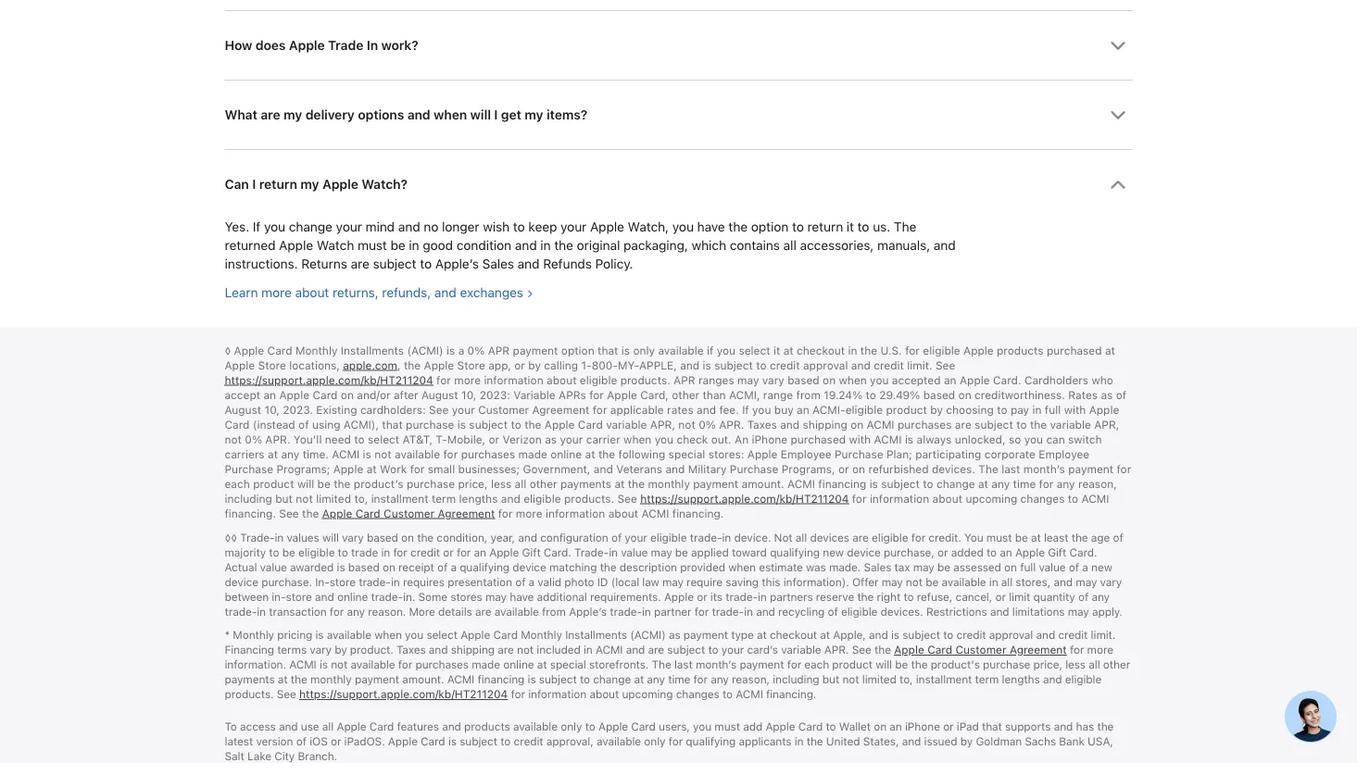 Task type: locate. For each thing, give the bounding box(es) containing it.
refunds,
[[382, 285, 431, 301]]

my
[[284, 107, 302, 123], [525, 107, 543, 123], [300, 177, 319, 193]]

1 horizontal spatial option
[[751, 219, 789, 235]]

0 horizontal spatial made
[[472, 659, 500, 672]]

0 horizontal spatial (acmi)
[[407, 344, 443, 358]]

at right carriers
[[268, 448, 278, 462]]

1 horizontal spatial month's
[[1024, 463, 1065, 476]]

term inside for more information. acmi is not available for purchases made online at special storefronts. the last month's payment for each product will be the product's purchase price, less all other payments at the monthly payment amount. acmi financing is subject to change at any time for any reason, including but not limited to, installment term lengths and eligible products. see
[[975, 673, 999, 687]]

devices. inside for more information about eligible products. apr ranges may vary based on when you accepted an apple card. cardholders who accept an apple card on and/or after august 10, 2023: variable aprs for apple card, other than acmi, range from 19.24% to 29.49% based on creditworthiness. rates as of august 10, 2023. existing cardholders: see your customer agreement for applicable rates and fee. if you buy an acmi-eligible product by choosing to pay in full with apple card (instead of using acmi), that purchase is subject to the apple card variable apr, not 0% apr. taxes and shipping on acmi purchases are subject to the variable apr, not 0% apr. you'll need to select at&t, t-mobile, or verizon as your carrier when you check out. an iphone purchased with acmi is always unlocked, so you can switch carriers at any time. acmi is not available for purchases made online at the following special stores: apple employee purchase plan; participating corporate employee purchase programs; apple at work for small businesses; government, and veterans and military purchase programs, or on refurbished devices. the last month's payment for each product will be the product's purchase price, less all other payments at the monthly payment amount. acmi financing is subject to change at any time for any reason, including but not limited to, installment term lengths and eligible products. see
[[932, 463, 976, 476]]

1 vertical spatial last
[[674, 659, 693, 672]]

agreement down "limitations"
[[1010, 644, 1067, 657]]

have inside the ◊◊ trade‑in values will vary based on the condition, year, and configuration of your eligible trade‑in device. not all devices are eligible for credit. you must be at least the age of majority to be eligible to trade in for credit or for an apple gift card. trade‑in value may be applied toward qualifying new device purchase, or added to an apple gift card. actual value awarded is based on receipt of a qualifying device matching the description provided when estimate was made. sales tax may be assessed on full value of a new device purchase. in‑store trade‑in requires presentation of a valid photo id (local law may require saving this information). offer may not be available in all stores, and may vary between in-store and online trade‑in. some stores may have additional requirements. apple or its trade‑in partners reserve the right to refuse, cancel, or limit quantity of any trade‑in transaction for any reason. more details are available from apple's trade‑in partner for trade‑in and recycling of eligible devices. restrictions and limitations may apply.
[[510, 590, 534, 604]]

full up 'can'
[[1045, 404, 1061, 417]]

subject up unlocked,
[[975, 418, 1013, 432]]

0% up carriers
[[245, 433, 262, 447]]

list item
[[225, 150, 1133, 328]]

online up government,
[[551, 448, 582, 462]]

made inside for more information about eligible products. apr ranges may vary based on when you accepted an apple card. cardholders who accept an apple card on and/or after august 10, 2023: variable aprs for apple card, other than acmi, range from 19.24% to 29.49% based on creditworthiness. rates as of august 10, 2023. existing cardholders: see your customer agreement for applicable rates and fee. if you buy an acmi-eligible product by choosing to pay in full with apple card (instead of using acmi), that purchase is subject to the apple card variable apr, not 0% apr. taxes and shipping on acmi purchases are subject to the variable apr, not 0% apr. you'll need to select at&t, t-mobile, or verizon as your carrier when you check out. an iphone purchased with acmi is always unlocked, so you can switch carriers at any time. acmi is not available for purchases made online at the following special stores: apple employee purchase plan; participating corporate employee purchase programs; apple at work for small businesses; government, and veterans and military purchase programs, or on refurbished devices. the last month's payment for each product will be the product's purchase price, less all other payments at the monthly payment amount. acmi financing is subject to change at any time for any reason, including but not limited to, installment term lengths and eligible products. see
[[518, 448, 547, 462]]

chevrondown image inside how does apple trade in work? dropdown button
[[1110, 38, 1126, 54]]

will inside for more information. acmi is not available for purchases made online at special storefronts. the last month's payment for each product will be the product's purchase price, less all other payments at the monthly payment amount. acmi financing is subject to change at any time for any reason, including but not limited to, installment term lengths and eligible products. see
[[876, 659, 892, 672]]

customer
[[478, 404, 529, 417], [384, 507, 435, 521], [956, 644, 1007, 657]]

is inside the ◊◊ trade‑in values will vary based on the condition, year, and configuration of your eligible trade‑in device. not all devices are eligible for credit. you must be at least the age of majority to be eligible to trade in for credit or for an apple gift card. trade‑in value may be applied toward qualifying new device purchase, or added to an apple gift card. actual value awarded is based on receipt of a qualifying device matching the description provided when estimate was made. sales tax may be assessed on full value of a new device purchase. in‑store trade‑in requires presentation of a valid photo id (local law may require saving this information). offer may not be available in all stores, and may vary between in-store and online trade‑in. some stores may have additional requirements. apple or its trade‑in partners reserve the right to refuse, cancel, or limit quantity of any trade‑in transaction for any reason. more details are available from apple's trade‑in partner for trade‑in and recycling of eligible devices. restrictions and limitations may apply.
[[337, 561, 345, 574]]

taxes up the an
[[747, 418, 777, 432]]

gift
[[522, 546, 541, 559], [1048, 546, 1067, 559]]

military
[[688, 463, 727, 476]]

1 horizontal spatial installments
[[565, 629, 627, 642]]

on
[[823, 374, 836, 387], [341, 389, 354, 402], [959, 389, 972, 402], [851, 418, 864, 432], [852, 463, 865, 476], [401, 531, 414, 545], [383, 561, 395, 574], [1004, 561, 1017, 574], [874, 721, 887, 734]]

0 vertical spatial online
[[551, 448, 582, 462]]

online inside the ◊◊ trade‑in values will vary based on the condition, year, and configuration of your eligible trade‑in device. not all devices are eligible for credit. you must be at least the age of majority to be eligible to trade in for credit or for an apple gift card. trade‑in value may be applied toward qualifying new device purchase, or added to an apple gift card. actual value awarded is based on receipt of a qualifying device matching the description provided when estimate was made. sales tax may be assessed on full value of a new device purchase. in‑store trade‑in requires presentation of a valid photo id (local law may require saving this information). offer may not be available in all stores, and may vary between in-store and online trade‑in. some stores may have additional requirements. apple or its trade‑in partners reserve the right to refuse, cancel, or limit quantity of any trade‑in transaction for any reason. more details are available from apple's trade‑in partner for trade‑in and recycling of eligible devices. restrictions and limitations may apply.
[[337, 590, 368, 604]]

apple card customer agreement link
[[322, 507, 495, 521], [894, 644, 1067, 657]]

how does apple trade in work?
[[225, 38, 418, 54]]

0 horizontal spatial amount.
[[402, 673, 444, 687]]

0 vertical spatial agreement
[[532, 404, 590, 417]]

0 vertical spatial 0%
[[468, 344, 485, 358]]

trade‑in up 'majority'
[[240, 531, 284, 545]]

0 horizontal spatial it
[[774, 344, 780, 358]]

fee.
[[719, 404, 739, 417]]

customer for apple card customer agreement
[[956, 644, 1007, 657]]

all inside for more information. acmi is not available for purchases made online at special storefronts. the last month's payment for each product will be the product's purchase price, less all other payments at the monthly payment amount. acmi financing is subject to change at any time for any reason, including but not limited to, installment term lengths and eligible products. see
[[1089, 659, 1100, 672]]

0 horizontal spatial 10,
[[265, 404, 280, 417]]

all up 'ios'
[[322, 721, 334, 734]]

https://support.apple.com/kb/ht211204
[[225, 374, 433, 387], [640, 493, 849, 506], [299, 688, 508, 702]]

monthly up included on the bottom
[[521, 629, 562, 642]]

installments inside * monthly pricing is available when you select apple card monthly installments (acmi) as payment type at checkout at apple, and is subject to credit approval and credit limit. financing terms vary by product. taxes and shipping are not included in acmi and are subject to your card's variable apr. see the
[[565, 629, 627, 642]]

transaction
[[269, 605, 327, 619]]

0 horizontal spatial time
[[668, 673, 691, 687]]

information inside "for information about upcoming changes to acmi financing. see the"
[[870, 493, 929, 506]]

option inside apple card monthly installments (acmi) is a 0% apr payment option that is only available if you select it at checkout in the u.s. for eligible apple products purchased at apple store locations,
[[561, 344, 595, 358]]

you inside apple card monthly installments (acmi) is a 0% apr payment option that is only available if you select it at checkout in the u.s. for eligible apple products purchased at apple store locations,
[[717, 344, 736, 358]]

less
[[491, 478, 512, 491], [1066, 659, 1086, 672]]

0% up 2023:
[[468, 344, 485, 358]]

will right values
[[322, 531, 339, 545]]

0 vertical spatial have
[[697, 219, 725, 235]]

the inside for more information. acmi is not available for purchases made online at special storefronts. the last month's payment for each product will be the product's purchase price, less all other payments at the monthly payment amount. acmi financing is subject to change at any time for any reason, including but not limited to, installment term lengths and eligible products. see
[[652, 659, 671, 672]]

2 horizontal spatial products.
[[620, 374, 671, 387]]

2 apr, from the left
[[1094, 418, 1120, 432]]

features
[[397, 721, 439, 734]]

gift up "valid"
[[522, 546, 541, 559]]

us.
[[873, 219, 890, 235]]

apr inside for more information about eligible products. apr ranges may vary based on when you accepted an apple card. cardholders who accept an apple card on and/or after august 10, 2023: variable aprs for apple card, other than acmi, range from 19.24% to 29.49% based on creditworthiness. rates as of august 10, 2023. existing cardholders: see your customer agreement for applicable rates and fee. if you buy an acmi-eligible product by choosing to pay in full with apple card (instead of using acmi), that purchase is subject to the apple card variable apr, not 0% apr. taxes and shipping on acmi purchases are subject to the variable apr, not 0% apr. you'll need to select at&t, t-mobile, or verizon as your carrier when you check out. an iphone purchased with acmi is always unlocked, so you can switch carriers at any time. acmi is not available for purchases made online at the following special stores: apple employee purchase plan; participating corporate employee purchase programs; apple at work for small businesses; government, and veterans and military purchase programs, or on refurbished devices. the last month's payment for each product will be the product's purchase price, less all other payments at the monthly payment amount. acmi financing is subject to change at any time for any reason, including but not limited to, installment term lengths and eligible products. see
[[674, 374, 695, 387]]

products up creditworthiness.
[[997, 344, 1044, 358]]

be inside the yes. if you change your mind and no longer wish to keep your apple watch, you have the option to return it to us. the returned apple watch must be in good condition and in the original packaging, which contains all accessories, manuals, and instructions. returns are subject to apple's sales and refunds policy.
[[390, 238, 405, 253]]

agreement down "aprs"
[[532, 404, 590, 417]]

the inside * monthly pricing is available when you select apple card monthly installments (acmi) as payment type at checkout at apple, and is subject to credit approval and credit limit. financing terms vary by product. taxes and shipping are not included in acmi and are subject to your card's variable apr. see the
[[875, 644, 891, 657]]

latest
[[225, 736, 253, 749]]

limitations
[[1012, 605, 1065, 619]]

and down more
[[429, 644, 448, 657]]

0 horizontal spatial sales
[[482, 256, 514, 272]]

1 vertical spatial lengths
[[1002, 673, 1040, 687]]

return up the accessories,
[[807, 219, 843, 235]]

2 gift from the left
[[1048, 546, 1067, 559]]

financing inside for more information. acmi is not available for purchases made online at special storefronts. the last month's payment for each product will be the product's purchase price, less all other payments at the monthly payment amount. acmi financing is subject to change at any time for any reason, including but not limited to, installment term lengths and eligible products. see
[[478, 673, 525, 687]]

will down right
[[876, 659, 892, 672]]

2 vertical spatial online
[[503, 659, 534, 672]]

i inside 'dropdown button'
[[494, 107, 498, 123]]

0 horizontal spatial agreement
[[438, 507, 495, 521]]

card up carrier on the left bottom
[[578, 418, 603, 432]]

(acmi) up after
[[407, 344, 443, 358]]

0 vertical spatial other
[[672, 389, 700, 402]]

select right if
[[739, 344, 771, 358]]

as down "partner"
[[669, 629, 681, 642]]

1 vertical spatial financing
[[478, 673, 525, 687]]

iphone inside to access and use all apple card features and products available only to apple card users, you must add apple card to wallet on an iphone or ipad that supports and has the latest version of ios or ipados. apple card is subject to credit approval, available only for qualifying applicants in the united states, and issued by goldman sachs bank usa, salt lake city branch.
[[905, 721, 940, 734]]

gift down the least
[[1048, 546, 1067, 559]]

0 horizontal spatial but
[[275, 493, 293, 506]]

see inside apple.com , the apple store app, or by calling 1-800-my-apple, and is subject to credit approval and credit limit. see https://support.apple.com/kb/ht211204
[[936, 359, 955, 373]]

limited up wallet
[[862, 673, 897, 687]]

ios
[[310, 736, 328, 749]]

2 horizontal spatial card.
[[1070, 546, 1097, 559]]

vary inside for more information about eligible products. apr ranges may vary based on when you accepted an apple card. cardholders who accept an apple card on and/or after august 10, 2023: variable aprs for apple card, other than acmi, range from 19.24% to 29.49% based on creditworthiness. rates as of august 10, 2023. existing cardholders: see your customer agreement for applicable rates and fee. if you buy an acmi-eligible product by choosing to pay in full with apple card (instead of using acmi), that purchase is subject to the apple card variable apr, not 0% apr. taxes and shipping on acmi purchases are subject to the variable apr, not 0% apr. you'll need to select at&t, t-mobile, or verizon as your carrier when you check out. an iphone purchased with acmi is always unlocked, so you can switch carriers at any time. acmi is not available for purchases made online at the following special stores: apple employee purchase plan; participating corporate employee purchase programs; apple at work for small businesses; government, and veterans and military purchase programs, or on refurbished devices. the last month's payment for each product will be the product's purchase price, less all other payments at the monthly payment amount. acmi financing is subject to change at any time for any reason, including but not limited to, installment term lengths and eligible products. see
[[762, 374, 785, 387]]

not
[[678, 418, 696, 432], [225, 433, 242, 447], [374, 448, 392, 462], [296, 493, 313, 506], [906, 576, 923, 589], [517, 644, 534, 657], [331, 659, 348, 672], [843, 673, 859, 687]]

0 vertical spatial installment
[[371, 493, 429, 506]]

ipad
[[957, 721, 979, 734]]

term
[[432, 493, 456, 506], [975, 673, 999, 687]]

reason, inside for more information. acmi is not available for purchases made online at special storefronts. the last month's payment for each product will be the product's purchase price, less all other payments at the monthly payment amount. acmi financing is subject to change at any time for any reason, including but not limited to, installment term lengths and eligible products. see
[[732, 673, 770, 687]]

when
[[434, 107, 467, 123], [839, 374, 867, 387], [624, 433, 652, 447], [728, 561, 756, 574], [374, 629, 402, 642]]

main content
[[0, 0, 1357, 743]]

1 vertical spatial it
[[774, 344, 780, 358]]

change down storefronts.
[[593, 673, 631, 687]]

1 store from the left
[[258, 359, 286, 373]]

1 horizontal spatial agreement
[[532, 404, 590, 417]]

so
[[1009, 433, 1021, 447]]

in
[[367, 38, 378, 54]]

0 vertical spatial changes
[[1021, 493, 1065, 506]]

trade‑in
[[240, 531, 284, 545], [574, 546, 618, 559]]

0 vertical spatial but
[[275, 493, 293, 506]]

is
[[447, 344, 455, 358], [622, 344, 630, 358], [703, 359, 711, 373], [457, 418, 466, 432], [905, 433, 914, 447], [363, 448, 371, 462], [870, 478, 878, 491], [337, 561, 345, 574], [315, 629, 324, 642], [891, 629, 900, 642], [320, 659, 328, 672], [528, 673, 536, 687], [448, 736, 457, 749]]

term inside for more information about eligible products. apr ranges may vary based on when you accepted an apple card. cardholders who accept an apple card on and/or after august 10, 2023: variable aprs for apple card, other than acmi, range from 19.24% to 29.49% based on creditworthiness. rates as of august 10, 2023. existing cardholders: see your customer agreement for applicable rates and fee. if you buy an acmi-eligible product by choosing to pay in full with apple card (instead of using acmi), that purchase is subject to the apple card variable apr, not 0% apr. taxes and shipping on acmi purchases are subject to the variable apr, not 0% apr. you'll need to select at&t, t-mobile, or verizon as your carrier when you check out. an iphone purchased with acmi is always unlocked, so you can switch carriers at any time. acmi is not available for purchases made online at the following special stores: apple employee purchase plan; participating corporate employee purchase programs; apple at work for small businesses; government, and veterans and military purchase programs, or on refurbished devices. the last month's payment for each product will be the product's purchase price, less all other payments at the monthly payment amount. acmi financing is subject to change at any time for any reason, including but not limited to, installment term lengths and eligible products. see
[[432, 493, 456, 506]]

payment down the switch
[[1068, 463, 1114, 476]]

1 horizontal spatial i
[[494, 107, 498, 123]]

the down terms
[[291, 673, 307, 687]]

i right can
[[252, 177, 256, 193]]

see
[[936, 359, 955, 373], [429, 404, 449, 417], [617, 493, 637, 506], [279, 507, 299, 521], [852, 644, 872, 657], [277, 688, 296, 702]]

you right 'users,'
[[693, 721, 712, 734]]

you
[[964, 531, 984, 545]]

chevrondown image
[[1110, 38, 1126, 54], [1110, 108, 1126, 124], [1110, 177, 1126, 193]]

1 vertical spatial as
[[545, 433, 557, 447]]

device
[[847, 546, 881, 559], [513, 561, 546, 574], [225, 576, 258, 589]]

1 chevrondown image from the top
[[1110, 38, 1126, 54]]

other down apply.
[[1103, 659, 1130, 672]]

u.s.
[[881, 344, 902, 358]]

installment inside for more information about eligible products. apr ranges may vary based on when you accepted an apple card. cardholders who accept an apple card on and/or after august 10, 2023: variable aprs for apple card, other than acmi, range from 19.24% to 29.49% based on creditworthiness. rates as of august 10, 2023. existing cardholders: see your customer agreement for applicable rates and fee. if you buy an acmi-eligible product by choosing to pay in full with apple card (instead of using acmi), that purchase is subject to the apple card variable apr, not 0% apr. taxes and shipping on acmi purchases are subject to the variable apr, not 0% apr. you'll need to select at&t, t-mobile, or verizon as your carrier when you check out. an iphone purchased with acmi is always unlocked, so you can switch carriers at any time. acmi is not available for purchases made online at the following special stores: apple employee purchase plan; participating corporate employee purchase programs; apple at work for small businesses; government, and veterans and military purchase programs, or on refurbished devices. the last month's payment for each product will be the product's purchase price, less all other payments at the monthly payment amount. acmi financing is subject to change at any time for any reason, including but not limited to, installment term lengths and eligible products. see
[[371, 493, 429, 506]]

or down credit.
[[938, 546, 948, 559]]

0 vertical spatial taxes
[[747, 418, 777, 432]]

you down more
[[405, 629, 424, 642]]

on up existing at the left of page
[[341, 389, 354, 402]]

time.
[[303, 448, 329, 462]]

in left good
[[409, 238, 419, 253]]

apr up app,
[[488, 344, 510, 358]]

1 vertical spatial apr
[[674, 374, 695, 387]]

apple's inside the yes. if you change your mind and no longer wish to keep your apple watch, you have the option to return it to us. the returned apple watch must be in good condition and in the original packaging, which contains all accessories, manuals, and instructions. returns are subject to apple's sales and refunds policy.
[[435, 256, 479, 272]]

if inside for more information about eligible products. apr ranges may vary based on when you accepted an apple card. cardholders who accept an apple card on and/or after august 10, 2023: variable aprs for apple card, other than acmi, range from 19.24% to 29.49% based on creditworthiness. rates as of august 10, 2023. existing cardholders: see your customer agreement for applicable rates and fee. if you buy an acmi-eligible product by choosing to pay in full with apple card (instead of using acmi), that purchase is subject to the apple card variable apr, not 0% apr. taxes and shipping on acmi purchases are subject to the variable apr, not 0% apr. you'll need to select at&t, t-mobile, or verizon as your carrier when you check out. an iphone purchased with acmi is always unlocked, so you can switch carriers at any time. acmi is not available for purchases made online at the following special stores: apple employee purchase plan; participating corporate employee purchase programs; apple at work for small businesses; government, and veterans and military purchase programs, or on refurbished devices. the last month's payment for each product will be the product's purchase price, less all other payments at the monthly payment amount. acmi financing is subject to change at any time for any reason, including but not limited to, installment term lengths and eligible products. see
[[742, 404, 749, 417]]

installments up storefronts.
[[565, 629, 627, 642]]

0 horizontal spatial limit.
[[907, 359, 933, 373]]

on up stores,
[[1004, 561, 1017, 574]]

more inside for more information. acmi is not available for purchases made online at special storefronts. the last month's payment for each product will be the product's purchase price, less all other payments at the monthly payment amount. acmi financing is subject to change at any time for any reason, including but not limited to, installment term lengths and eligible products. see
[[1087, 644, 1114, 657]]

and left refunds
[[518, 256, 540, 272]]

purchased inside apple card monthly installments (acmi) is a 0% apr payment option that is only available if you select it at checkout in the u.s. for eligible apple products purchased at apple store locations,
[[1047, 344, 1102, 358]]

1 horizontal spatial as
[[669, 629, 681, 642]]

see inside for more information. acmi is not available for purchases made online at special storefronts. the last month's payment for each product will be the product's purchase price, less all other payments at the monthly payment amount. acmi financing is subject to change at any time for any reason, including but not limited to, installment term lengths and eligible products. see
[[277, 688, 296, 702]]

special down check
[[669, 448, 705, 462]]

full inside the ◊◊ trade‑in values will vary based on the condition, year, and configuration of your eligible trade‑in device. not all devices are eligible for credit. you must be at least the age of majority to be eligible to trade in for credit or for an apple gift card. trade‑in value may be applied toward qualifying new device purchase, or added to an apple gift card. actual value awarded is based on receipt of a qualifying device matching the description provided when estimate was made. sales tax may be assessed on full value of a new device purchase. in‑store trade‑in requires presentation of a valid photo id (local law may require saving this information). offer may not be available in all stores, and may vary between in-store and online trade‑in. some stores may have additional requirements. apple or its trade‑in partners reserve the right to refuse, cancel, or limit quantity of any trade‑in transaction for any reason. more details are available from apple's trade‑in partner for trade‑in and recycling of eligible devices. restrictions and limitations may apply.
[[1020, 561, 1036, 574]]

yes. if you change your mind and no longer wish to keep your apple watch, you have the option to return it to us. the returned apple watch must be in good condition and in the original packaging, which contains all accessories, manuals, and instructions. returns are subject to apple's sales and refunds policy.
[[225, 219, 956, 272]]

made inside for more information. acmi is not available for purchases made online at special storefronts. the last month's payment for each product will be the product's purchase price, less all other payments at the monthly payment amount. acmi financing is subject to change at any time for any reason, including but not limited to, installment term lengths and eligible products. see
[[472, 659, 500, 672]]

0 vertical spatial purchased
[[1047, 344, 1102, 358]]

your
[[336, 219, 362, 235], [561, 219, 587, 235], [452, 404, 475, 417], [560, 433, 583, 447], [625, 531, 647, 545], [722, 644, 744, 657]]

subject inside the yes. if you change your mind and no longer wish to keep your apple watch, you have the option to return it to us. the returned apple watch must be in good condition and in the original packaging, which contains all accessories, manuals, and instructions. returns are subject to apple's sales and refunds policy.
[[373, 256, 416, 272]]

more for about
[[454, 374, 481, 387]]

change inside for more information about eligible products. apr ranges may vary based on when you accepted an apple card. cardholders who accept an apple card on and/or after august 10, 2023: variable aprs for apple card, other than acmi, range from 19.24% to 29.49% based on creditworthiness. rates as of august 10, 2023. existing cardholders: see your customer agreement for applicable rates and fee. if you buy an acmi-eligible product by choosing to pay in full with apple card (instead of using acmi), that purchase is subject to the apple card variable apr, not 0% apr. taxes and shipping on acmi purchases are subject to the variable apr, not 0% apr. you'll need to select at&t, t-mobile, or verizon as your carrier when you check out. an iphone purchased with acmi is always unlocked, so you can switch carriers at any time. acmi is not available for purchases made online at the following special stores: apple employee purchase plan; participating corporate employee purchase programs; apple at work for small businesses; government, and veterans and military purchase programs, or on refurbished devices. the last month's payment for each product will be the product's purchase price, less all other payments at the monthly payment amount. acmi financing is subject to change at any time for any reason, including but not limited to, installment term lengths and eligible products. see
[[937, 478, 975, 491]]

or left its
[[697, 590, 707, 604]]

online up https://support.apple.com/kb/ht211204 for information about upcoming changes to acmi financing. at bottom
[[503, 659, 534, 672]]

1 vertical spatial full
[[1020, 561, 1036, 574]]

0 horizontal spatial the
[[652, 659, 671, 672]]

other inside for more information. acmi is not available for purchases made online at special storefronts. the last month's payment for each product will be the product's purchase price, less all other payments at the monthly payment amount. acmi financing is subject to change at any time for any reason, including but not limited to, installment term lengths and eligible products. see
[[1103, 659, 1130, 672]]

require
[[687, 576, 723, 589]]

the down * monthly pricing is available when you select apple card monthly installments (acmi) as payment type at checkout at apple, and is subject to credit approval and credit limit. financing terms vary by product. taxes and shipping are not included in acmi and are subject to your card's variable apr. see the
[[652, 659, 671, 672]]

1 vertical spatial approval
[[989, 629, 1033, 642]]

apple,
[[833, 629, 866, 642]]

limit.
[[907, 359, 933, 373], [1091, 629, 1116, 642]]

1 vertical spatial the
[[979, 463, 999, 476]]

credit up apple card customer agreement
[[957, 629, 986, 642]]

1 horizontal spatial limited
[[862, 673, 897, 687]]

1 vertical spatial online
[[337, 590, 368, 604]]

1 horizontal spatial monthly
[[295, 344, 338, 358]]

eligible down the 19.24%
[[846, 404, 883, 417]]

made
[[518, 448, 547, 462], [472, 659, 500, 672]]

list
[[225, 0, 1133, 328]]

1 horizontal spatial financing
[[818, 478, 867, 491]]

taxes inside for more information about eligible products. apr ranges may vary based on when you accepted an apple card. cardholders who accept an apple card on and/or after august 10, 2023: variable aprs for apple card, other than acmi, range from 19.24% to 29.49% based on creditworthiness. rates as of august 10, 2023. existing cardholders: see your customer agreement for applicable rates and fee. if you buy an acmi-eligible product by choosing to pay in full with apple card (instead of using acmi), that purchase is subject to the apple card variable apr, not 0% apr. taxes and shipping on acmi purchases are subject to the variable apr, not 0% apr. you'll need to select at&t, t-mobile, or verizon as your carrier when you check out. an iphone purchased with acmi is always unlocked, so you can switch carriers at any time. acmi is not available for purchases made online at the following special stores: apple employee purchase plan; participating corporate employee purchase programs; apple at work for small businesses; government, and veterans and military purchase programs, or on refurbished devices. the last month's payment for each product will be the product's purchase price, less all other payments at the monthly payment amount. acmi financing is subject to change at any time for any reason, including but not limited to, installment term lengths and eligible products. see
[[747, 418, 777, 432]]

if down acmi,
[[742, 404, 749, 417]]

on left the "refurbished"
[[852, 463, 865, 476]]

variable down recycling
[[781, 644, 821, 657]]

1 vertical spatial customer
[[384, 507, 435, 521]]

amount.
[[742, 478, 784, 491], [402, 673, 444, 687]]

1 horizontal spatial full
[[1045, 404, 1061, 417]]

apple's inside the ◊◊ trade‑in values will vary based on the condition, year, and configuration of your eligible trade‑in device. not all devices are eligible for credit. you must be at least the age of majority to be eligible to trade in for credit or for an apple gift card. trade‑in value may be applied toward qualifying new device purchase, or added to an apple gift card. actual value awarded is based on receipt of a qualifying device matching the description provided when estimate was made. sales tax may be assessed on full value of a new device purchase. in‑store trade‑in requires presentation of a valid photo id (local law may require saving this information). offer may not be available in all stores, and may vary between in-store and online trade‑in. some stores may have additional requirements. apple or its trade‑in partners reserve the right to refuse, cancel, or limit quantity of any trade‑in transaction for any reason. more details are available from apple's trade‑in partner for trade‑in and recycling of eligible devices. restrictions and limitations may apply.
[[569, 605, 607, 619]]

2 chevrondown image from the top
[[1110, 108, 1126, 124]]

0 vertical spatial must
[[358, 238, 387, 253]]

1 horizontal spatial special
[[669, 448, 705, 462]]

are inside the yes. if you change your mind and no longer wish to keep your apple watch, you have the option to return it to us. the returned apple watch must be in good condition and in the original packaging, which contains all accessories, manuals, and instructions. returns are subject to apple's sales and refunds policy.
[[351, 256, 369, 272]]

terms
[[277, 644, 307, 657]]

that inside for more information about eligible products. apr ranges may vary based on when you accepted an apple card. cardholders who accept an apple card on and/or after august 10, 2023: variable aprs for apple card, other than acmi, range from 19.24% to 29.49% based on creditworthiness. rates as of august 10, 2023. existing cardholders: see your customer agreement for applicable rates and fee. if you buy an acmi-eligible product by choosing to pay in full with apple card (instead of using acmi), that purchase is subject to the apple card variable apr, not 0% apr. taxes and shipping on acmi purchases are subject to the variable apr, not 0% apr. you'll need to select at&t, t-mobile, or verizon as your carrier when you check out. an iphone purchased with acmi is always unlocked, so you can switch carriers at any time. acmi is not available for purchases made online at the following special stores: apple employee purchase plan; participating corporate employee purchase programs; apple at work for small businesses; government, and veterans and military purchase programs, or on refurbished devices. the last month's payment for each product will be the product's purchase price, less all other payments at the monthly payment amount. acmi financing is subject to change at any time for any reason, including but not limited to, installment term lengths and eligible products. see
[[382, 418, 403, 432]]

◊◊ trade‑in values will vary based on the condition, year, and configuration of your eligible trade‑in device. not all devices are eligible for credit. you must be at least the age of majority to be eligible to trade in for credit or for an apple gift card. trade‑in value may be applied toward qualifying new device purchase, or added to an apple gift card. actual value awarded is based on receipt of a qualifying device matching the description provided when estimate was made. sales tax may be assessed on full value of a new device purchase. in‑store trade‑in requires presentation of a valid photo id (local law may require saving this information). offer may not be available in all stores, and may vary between in-store and online trade‑in. some stores may have additional requirements. apple or its trade‑in partners reserve the right to refuse, cancel, or limit quantity of any trade‑in transaction for any reason. more details are available from apple's trade‑in partner for trade‑in and recycling of eligible devices. restrictions and limitations may apply.
[[225, 531, 1124, 619]]

with
[[1064, 404, 1086, 417], [849, 433, 871, 447]]

1 horizontal spatial from
[[796, 389, 821, 402]]

vary up range
[[762, 374, 785, 387]]

will
[[470, 107, 491, 123], [297, 478, 314, 491], [322, 531, 339, 545], [876, 659, 892, 672]]

1 horizontal spatial approval
[[989, 629, 1033, 642]]

at&t,
[[403, 433, 433, 447]]

vary
[[762, 374, 785, 387], [342, 531, 364, 545], [1100, 576, 1122, 589], [310, 644, 332, 657]]

trade
[[351, 546, 378, 559]]

purchase
[[406, 418, 454, 432], [407, 478, 455, 491], [983, 659, 1031, 672]]

10,
[[461, 389, 476, 402], [265, 404, 280, 417]]

and inside for more information. acmi is not available for purchases made online at special storefronts. the last month's payment for each product will be the product's purchase price, less all other payments at the monthly payment amount. acmi financing is subject to change at any time for any reason, including but not limited to, installment term lengths and eligible products. see
[[1043, 673, 1062, 687]]

must inside to access and use all apple card features and products available only to apple card users, you must add apple card to wallet on an iphone or ipad that supports and has the latest version of ios or ipados. apple card is subject to credit approval, available only for qualifying applicants in the united states, and issued by goldman sachs bank usa, salt lake city branch.
[[715, 721, 740, 734]]

i
[[494, 107, 498, 123], [252, 177, 256, 193]]

you
[[264, 219, 285, 235], [672, 219, 694, 235], [717, 344, 736, 358], [870, 374, 889, 387], [752, 404, 771, 417], [655, 433, 674, 447], [1024, 433, 1043, 447], [405, 629, 424, 642], [693, 721, 712, 734]]

customer inside for more information about eligible products. apr ranges may vary based on when you accepted an apple card. cardholders who accept an apple card on and/or after august 10, 2023: variable aprs for apple card, other than acmi, range from 19.24% to 29.49% based on creditworthiness. rates as of august 10, 2023. existing cardholders: see your customer agreement for applicable rates and fee. if you buy an acmi-eligible product by choosing to pay in full with apple card (instead of using acmi), that purchase is subject to the apple card variable apr, not 0% apr. taxes and shipping on acmi purchases are subject to the variable apr, not 0% apr. you'll need to select at&t, t-mobile, or verizon as your carrier when you check out. an iphone purchased with acmi is always unlocked, so you can switch carriers at any time. acmi is not available for purchases made online at the following special stores: apple employee purchase plan; participating corporate employee purchase programs; apple at work for small businesses; government, and veterans and military purchase programs, or on refurbished devices. the last month's payment for each product will be the product's purchase price, less all other payments at the monthly payment amount. acmi financing is subject to change at any time for any reason, including but not limited to, installment term lengths and eligible products. see
[[478, 404, 529, 417]]

store
[[286, 590, 312, 604]]

details
[[438, 605, 472, 619]]

trade‑in.
[[371, 590, 415, 604]]

majority
[[225, 546, 266, 559]]

approval up the 19.24%
[[803, 359, 848, 373]]

1 horizontal spatial it
[[847, 219, 854, 235]]

corporate
[[985, 448, 1036, 462]]

chevrondown image inside what are my delivery options and when will i get my items? 'dropdown button'
[[1110, 108, 1126, 124]]

2 vertical spatial that
[[982, 721, 1002, 734]]

0 vertical spatial option
[[751, 219, 789, 235]]

for
[[905, 344, 920, 358], [436, 374, 451, 387], [589, 389, 604, 402], [593, 404, 607, 417], [443, 448, 458, 462], [410, 463, 425, 476], [1117, 463, 1131, 476], [1039, 478, 1054, 491], [852, 493, 867, 506], [498, 507, 513, 521], [911, 531, 926, 545], [393, 546, 407, 559], [457, 546, 471, 559], [330, 605, 344, 619], [695, 605, 709, 619], [1070, 644, 1084, 657], [398, 659, 413, 672], [787, 659, 802, 672], [694, 673, 708, 687], [511, 688, 525, 702], [669, 736, 683, 749]]

to inside apple.com , the apple store app, or by calling 1-800-my-apple, and is subject to credit approval and credit limit. see https://support.apple.com/kb/ht211204
[[756, 359, 767, 373]]

◊◊
[[225, 531, 237, 545]]

0 horizontal spatial taxes
[[397, 644, 426, 657]]

0 vertical spatial if
[[253, 219, 261, 235]]

each
[[225, 478, 250, 491], [805, 659, 829, 672]]

only up apple,
[[633, 344, 655, 358]]

about down the returns
[[295, 285, 329, 301]]

2 vertical spatial customer
[[956, 644, 1007, 657]]

price,
[[458, 478, 488, 491], [1034, 659, 1063, 672]]

as inside * monthly pricing is available when you select apple card monthly installments (acmi) as payment type at checkout at apple, and is subject to credit approval and credit limit. financing terms vary by product. taxes and shipping are not included in acmi and are subject to your card's variable apr. see the
[[669, 629, 681, 642]]

0 vertical spatial apr.
[[719, 418, 744, 432]]

of
[[1116, 389, 1127, 402], [298, 418, 309, 432], [611, 531, 622, 545], [1113, 531, 1124, 545], [437, 561, 448, 574], [1069, 561, 1079, 574], [515, 576, 526, 589], [1078, 590, 1089, 604], [828, 605, 838, 619], [296, 736, 307, 749]]

0 horizontal spatial apr.
[[265, 433, 290, 447]]

1 vertical spatial if
[[742, 404, 749, 417]]

always
[[917, 433, 952, 447]]

1 vertical spatial 10,
[[265, 404, 280, 417]]

1 vertical spatial reason,
[[732, 673, 770, 687]]

awarded
[[290, 561, 334, 574]]

1 horizontal spatial if
[[742, 404, 749, 417]]

card down features
[[421, 736, 445, 749]]

product down apple,
[[832, 659, 873, 672]]

about inside "for information about upcoming changes to acmi financing. see the"
[[933, 493, 963, 506]]

financing
[[818, 478, 867, 491], [478, 673, 525, 687]]

trade‑in down requirements.
[[610, 605, 651, 619]]

0 horizontal spatial employee
[[781, 448, 832, 462]]

1 horizontal spatial sales
[[864, 561, 892, 574]]

lengths inside for more information about eligible products. apr ranges may vary based on when you accepted an apple card. cardholders who accept an apple card on and/or after august 10, 2023: variable aprs for apple card, other than acmi, range from 19.24% to 29.49% based on creditworthiness. rates as of august 10, 2023. existing cardholders: see your customer agreement for applicable rates and fee. if you buy an acmi-eligible product by choosing to pay in full with apple card (instead of using acmi), that purchase is subject to the apple card variable apr, not 0% apr. taxes and shipping on acmi purchases are subject to the variable apr, not 0% apr. you'll need to select at&t, t-mobile, or verizon as your carrier when you check out. an iphone purchased with acmi is always unlocked, so you can switch carriers at any time. acmi is not available for purchases made online at the following special stores: apple employee purchase plan; participating corporate employee purchase programs; apple at work for small businesses; government, and veterans and military purchase programs, or on refurbished devices. the last month's payment for each product will be the product's purchase price, less all other payments at the monthly payment amount. acmi financing is subject to change at any time for any reason, including but not limited to, installment term lengths and eligible products. see
[[459, 493, 498, 506]]

0 horizontal spatial from
[[542, 605, 566, 619]]

0 vertical spatial last
[[1002, 463, 1020, 476]]

change up watch on the left top
[[289, 219, 332, 235]]

checkout inside apple card monthly installments (acmi) is a 0% apr payment option that is only available if you select it at checkout in the u.s. for eligible apple products purchased at apple store locations,
[[797, 344, 845, 358]]

0 vertical spatial each
[[225, 478, 250, 491]]

including inside for more information about eligible products. apr ranges may vary based on when you accepted an apple card. cardholders who accept an apple card on and/or after august 10, 2023: variable aprs for apple card, other than acmi, range from 19.24% to 29.49% based on creditworthiness. rates as of august 10, 2023. existing cardholders: see your customer agreement for applicable rates and fee. if you buy an acmi-eligible product by choosing to pay in full with apple card (instead of using acmi), that purchase is subject to the apple card variable apr, not 0% apr. taxes and shipping on acmi purchases are subject to the variable apr, not 0% apr. you'll need to select at&t, t-mobile, or verizon as your carrier when you check out. an iphone purchased with acmi is always unlocked, so you can switch carriers at any time. acmi is not available for purchases made online at the following special stores: apple employee purchase plan; participating corporate employee purchase programs; apple at work for small businesses; government, and veterans and military purchase programs, or on refurbished devices. the last month's payment for each product will be the product's purchase price, less all other payments at the monthly payment amount. acmi financing is subject to change at any time for any reason, including but not limited to, installment term lengths and eligible products. see
[[225, 493, 272, 506]]

the up id
[[600, 561, 617, 574]]

but down the programs;
[[275, 493, 293, 506]]

0 vertical spatial product
[[886, 404, 927, 417]]

vary inside * monthly pricing is available when you select apple card monthly installments (acmi) as payment type at checkout at apple, and is subject to credit approval and credit limit. financing terms vary by product. taxes and shipping are not included in acmi and are subject to your card's variable apr. see the
[[310, 644, 332, 657]]

0% up out. at bottom
[[699, 418, 716, 432]]

2 horizontal spatial must
[[987, 531, 1012, 545]]

that inside apple card monthly installments (acmi) is a 0% apr payment option that is only available if you select it at checkout in the u.s. for eligible apple products purchased at apple store locations,
[[598, 344, 618, 358]]

footnotes list
[[225, 344, 1133, 763]]

sales inside the ◊◊ trade‑in values will vary based on the condition, year, and configuration of your eligible trade‑in device. not all devices are eligible for credit. you must be at least the age of majority to be eligible to trade in for credit or for an apple gift card. trade‑in value may be applied toward qualifying new device purchase, or added to an apple gift card. actual value awarded is based on receipt of a qualifying device matching the description provided when estimate was made. sales tax may be assessed on full value of a new device purchase. in‑store trade‑in requires presentation of a valid photo id (local law may require saving this information). offer may not be available in all stores, and may vary between in-store and online trade‑in. some stores may have additional requirements. apple or its trade‑in partners reserve the right to refuse, cancel, or limit quantity of any trade‑in transaction for any reason. more details are available from apple's trade‑in partner for trade‑in and recycling of eligible devices. restrictions and limitations may apply.
[[864, 561, 892, 574]]

if right yes.
[[253, 219, 261, 235]]

3 chevrondown image from the top
[[1110, 177, 1126, 193]]

products inside apple card monthly installments (acmi) is a 0% apr payment option that is only available if you select it at checkout in the u.s. for eligible apple products purchased at apple store locations,
[[997, 344, 1044, 358]]

shipping inside * monthly pricing is available when you select apple card monthly installments (acmi) as payment type at checkout at apple, and is subject to credit approval and credit limit. financing terms vary by product. taxes and shipping are not included in acmi and are subject to your card's variable apr. see the
[[451, 644, 495, 657]]

refurbished
[[869, 463, 929, 476]]

following
[[618, 448, 665, 462]]

available inside apple card monthly installments (acmi) is a 0% apr payment option that is only available if you select it at checkout in the u.s. for eligible apple products purchased at apple store locations,
[[658, 344, 704, 358]]

reason, down the switch
[[1078, 478, 1117, 491]]

at up range
[[784, 344, 794, 358]]

made.
[[829, 561, 861, 574]]

0 vertical spatial return
[[259, 177, 297, 193]]

information down included on the bottom
[[528, 688, 587, 702]]

1 horizontal spatial time
[[1013, 478, 1036, 491]]

payments
[[561, 478, 612, 491], [225, 673, 275, 687]]

return right can
[[259, 177, 297, 193]]

will left get
[[470, 107, 491, 123]]

credit left approval,
[[514, 736, 543, 749]]

0% inside apple card monthly installments (acmi) is a 0% apr payment option that is only available if you select it at checkout in the u.s. for eligible apple products purchased at apple store locations,
[[468, 344, 485, 358]]

veterans
[[616, 463, 663, 476]]

card inside apple card monthly installments (acmi) is a 0% apr payment option that is only available if you select it at checkout in the u.s. for eligible apple products purchased at apple store locations,
[[267, 344, 292, 358]]

you up following
[[655, 433, 674, 447]]

changes up 'users,'
[[676, 688, 720, 702]]

but inside for more information about eligible products. apr ranges may vary based on when you accepted an apple card. cardholders who accept an apple card on and/or after august 10, 2023: variable aprs for apple card, other than acmi, range from 19.24% to 29.49% based on creditworthiness. rates as of august 10, 2023. existing cardholders: see your customer agreement for applicable rates and fee. if you buy an acmi-eligible product by choosing to pay in full with apple card (instead of using acmi), that purchase is subject to the apple card variable apr, not 0% apr. taxes and shipping on acmi purchases are subject to the variable apr, not 0% apr. you'll need to select at&t, t-mobile, or verizon as your carrier when you check out. an iphone purchased with acmi is always unlocked, so you can switch carriers at any time. acmi is not available for purchases made online at the following special stores: apple employee purchase plan; participating corporate employee purchase programs; apple at work for small businesses; government, and veterans and military purchase programs, or on refurbished devices. the last month's payment for each product will be the product's purchase price, less all other payments at the monthly payment amount. acmi financing is subject to change at any time for any reason, including but not limited to, installment term lengths and eligible products. see
[[275, 493, 293, 506]]

products.
[[620, 374, 671, 387], [564, 493, 614, 506], [225, 688, 274, 702]]

refunds
[[543, 256, 592, 272]]

i inside dropdown button
[[252, 177, 256, 193]]

available inside * monthly pricing is available when you select apple card monthly installments (acmi) as payment type at checkout at apple, and is subject to credit approval and credit limit. financing terms vary by product. taxes and shipping are not included in acmi and are subject to your card's variable apr. see the
[[327, 629, 371, 642]]

but inside for more information. acmi is not available for purchases made online at special storefronts. the last month's payment for each product will be the product's purchase price, less all other payments at the monthly payment amount. acmi financing is subject to change at any time for any reason, including but not limited to, installment term lengths and eligible products. see
[[823, 673, 840, 687]]

0 horizontal spatial apr
[[488, 344, 510, 358]]

product inside for more information. acmi is not available for purchases made online at special storefronts. the last month's payment for each product will be the product's purchase price, less all other payments at the monthly payment amount. acmi financing is subject to change at any time for any reason, including but not limited to, installment term lengths and eligible products. see
[[832, 659, 873, 672]]

0 vertical spatial reason,
[[1078, 478, 1117, 491]]

in right pay
[[1033, 404, 1042, 417]]

return inside can i return my apple watch? dropdown button
[[259, 177, 297, 193]]

limited down the programs;
[[316, 493, 351, 506]]

information down app,
[[484, 374, 544, 387]]

1 horizontal spatial store
[[457, 359, 485, 373]]

checkout
[[797, 344, 845, 358], [770, 629, 817, 642]]

to right wish
[[513, 219, 525, 235]]

more inside list item
[[261, 285, 292, 301]]

0 horizontal spatial august
[[225, 404, 261, 417]]

apple inside apple.com , the apple store app, or by calling 1-800-my-apple, and is subject to credit approval and credit limit. see https://support.apple.com/kb/ht211204
[[424, 359, 454, 373]]

https://support.apple.com/kb/ht211204 for https://support.apple.com/kb/ht211204 for information about upcoming changes to acmi financing.
[[299, 688, 508, 702]]

devices. down right
[[881, 605, 923, 619]]

on up the 19.24%
[[823, 374, 836, 387]]

new
[[823, 546, 844, 559], [1091, 561, 1113, 574]]

payment inside * monthly pricing is available when you select apple card monthly installments (acmi) as payment type at checkout at apple, and is subject to credit approval and credit limit. financing terms vary by product. taxes and shipping are not included in acmi and are subject to your card's variable apr. see the
[[684, 629, 728, 642]]

that
[[598, 344, 618, 358], [382, 418, 403, 432], [982, 721, 1002, 734]]

apr down apple card monthly installments (acmi) is a 0% apr payment option that is only available if you select it at checkout in the u.s. for eligible apple products purchased at apple store locations, at the top of the page
[[674, 374, 695, 387]]

based down accepted
[[923, 389, 955, 402]]

chevrondown image for what are my delivery options and when will i get my items?
[[1110, 108, 1126, 124]]

apr inside apple card monthly installments (acmi) is a 0% apr payment option that is only available if you select it at checkout in the u.s. for eligible apple products purchased at apple store locations,
[[488, 344, 510, 358]]

1 horizontal spatial each
[[805, 659, 829, 672]]

0 vertical spatial shipping
[[803, 418, 848, 432]]

by left product.
[[335, 644, 347, 657]]

2 horizontal spatial other
[[1103, 659, 1130, 672]]

29.49%
[[880, 389, 920, 402]]

all inside to access and use all apple card features and products available only to apple card users, you must add apple card to wallet on an iphone or ipad that supports and has the latest version of ios or ipados. apple card is subject to credit approval, available only for qualifying applicants in the united states, and issued by goldman sachs bank usa, salt lake city branch.
[[322, 721, 334, 734]]

1 vertical spatial purchased
[[791, 433, 846, 447]]

2 store from the left
[[457, 359, 485, 373]]

term down apple card customer agreement
[[975, 673, 999, 687]]

2 vertical spatial purchase
[[983, 659, 1031, 672]]

1 horizontal spatial (acmi)
[[630, 629, 666, 642]]

https://support.apple.com/kb/ht211204 for https://support.apple.com/kb/ht211204
[[640, 493, 849, 506]]

eligible down "for information about upcoming changes to acmi financing. see the"
[[650, 531, 687, 545]]

usa,
[[1088, 736, 1113, 749]]

1 apr, from the left
[[650, 418, 675, 432]]

1 horizontal spatial term
[[975, 673, 999, 687]]

you inside to access and use all apple card features and products available only to apple card users, you must add apple card to wallet on an iphone or ipad that supports and has the latest version of ios or ipados. apple card is subject to credit approval, available only for qualifying applicants in the united states, and issued by goldman sachs bank usa, salt lake city branch.
[[693, 721, 712, 734]]

apr,
[[650, 418, 675, 432], [1094, 418, 1120, 432]]

2 employee from the left
[[1039, 448, 1090, 462]]

you inside * monthly pricing is available when you select apple card monthly installments (acmi) as payment type at checkout at apple, and is subject to credit approval and credit limit. financing terms vary by product. taxes and shipping are not included in acmi and are subject to your card's variable apr. see the
[[405, 629, 424, 642]]

at inside the ◊◊ trade‑in values will vary based on the condition, year, and configuration of your eligible trade‑in device. not all devices are eligible for credit. you must be at least the age of majority to be eligible to trade in for credit or for an apple gift card. trade‑in value may be applied toward qualifying new device purchase, or added to an apple gift card. actual value awarded is based on receipt of a qualifying device matching the description provided when estimate was made. sales tax may be assessed on full value of a new device purchase. in‑store trade‑in requires presentation of a valid photo id (local law may require saving this information). offer may not be available in all stores, and may vary between in-store and online trade‑in. some stores may have additional requirements. apple or its trade‑in partners reserve the right to refuse, cancel, or limit quantity of any trade‑in transaction for any reason. more details are available from apple's trade‑in partner for trade‑in and recycling of eligible devices. restrictions and limitations may apply.
[[1031, 531, 1041, 545]]

that inside to access and use all apple card features and products available only to apple card users, you must add apple card to wallet on an iphone or ipad that supports and has the latest version of ios or ipados. apple card is subject to credit approval, available only for qualifying applicants in the united states, and issued by goldman sachs bank usa, salt lake city branch.
[[982, 721, 1002, 734]]

eligible inside apple card monthly installments (acmi) is a 0% apr payment option that is only available if you select it at checkout in the u.s. for eligible apple products purchased at apple store locations,
[[923, 344, 960, 358]]

https://support.apple.com/kb/ht211204 up device.
[[640, 493, 849, 506]]

the down "corporate"
[[979, 463, 999, 476]]

0 horizontal spatial with
[[849, 433, 871, 447]]

a inside apple card monthly installments (acmi) is a 0% apr payment option that is only available if you select it at checkout in the u.s. for eligible apple products purchased at apple store locations,
[[458, 344, 464, 358]]

1 gift from the left
[[522, 546, 541, 559]]

purchases inside for more information. acmi is not available for purchases made online at special storefronts. the last month's payment for each product will be the product's purchase price, less all other payments at the monthly payment amount. acmi financing is subject to change at any time for any reason, including but not limited to, installment term lengths and eligible products. see
[[416, 659, 469, 672]]

2 vertical spatial chevrondown image
[[1110, 177, 1126, 193]]

credit inside the ◊◊ trade‑in values will vary based on the condition, year, and configuration of your eligible trade‑in device. not all devices are eligible for credit. you must be at least the age of majority to be eligible to trade in for credit or for an apple gift card. trade‑in value may be applied toward qualifying new device purchase, or added to an apple gift card. actual value awarded is based on receipt of a qualifying device matching the description provided when estimate was made. sales tax may be assessed on full value of a new device purchase. in‑store trade‑in requires presentation of a valid photo id (local law may require saving this information). offer may not be available in all stores, and may vary between in-store and online trade‑in. some stores may have additional requirements. apple or its trade‑in partners reserve the right to refuse, cancel, or limit quantity of any trade‑in transaction for any reason. more details are available from apple's trade‑in partner for trade‑in and recycling of eligible devices. restrictions and limitations may apply.
[[410, 546, 440, 559]]

an right accept
[[264, 389, 276, 402]]

and left military
[[666, 463, 685, 476]]

0 horizontal spatial approval
[[803, 359, 848, 373]]

1 vertical spatial that
[[382, 418, 403, 432]]

1 vertical spatial products.
[[564, 493, 614, 506]]

purchase.
[[261, 576, 312, 589]]

condition,
[[437, 531, 488, 545]]

that down cardholders:
[[382, 418, 403, 432]]

return inside the yes. if you change your mind and no longer wish to keep your apple watch, you have the option to return it to us. the returned apple watch must be in good condition and in the original packaging, which contains all accessories, manuals, and instructions. returns are subject to apple's sales and refunds policy.
[[807, 219, 843, 235]]

0 horizontal spatial including
[[225, 493, 272, 506]]

select
[[739, 344, 771, 358], [368, 433, 400, 447], [427, 629, 458, 642]]

apr, down rates
[[650, 418, 675, 432]]

the inside the yes. if you change your mind and no longer wish to keep your apple watch, you have the option to return it to us. the returned apple watch must be in good condition and in the original packaging, which contains all accessories, manuals, and instructions. returns are subject to apple's sales and refunds policy.
[[894, 219, 917, 235]]

0 vertical spatial made
[[518, 448, 547, 462]]

1 vertical spatial each
[[805, 659, 829, 672]]

presentation
[[448, 576, 512, 589]]

not inside * monthly pricing is available when you select apple card monthly installments (acmi) as payment type at checkout at apple, and is subject to credit approval and credit limit. financing terms vary by product. taxes and shipping are not included in acmi and are subject to your card's variable apr. see the
[[517, 644, 534, 657]]

for more information. acmi is not available for purchases made online at special storefronts. the last month's payment for each product will be the product's purchase price, less all other payments at the monthly payment amount. acmi financing is subject to change at any time for any reason, including but not limited to, installment term lengths and eligible products. see
[[225, 644, 1130, 702]]

are right what
[[261, 107, 280, 123]]

the up contains
[[729, 219, 748, 235]]

be down credit.
[[938, 561, 951, 574]]

year,
[[491, 531, 515, 545]]

0 vertical spatial apple's
[[435, 256, 479, 272]]

2 horizontal spatial 0%
[[699, 418, 716, 432]]

manuals,
[[877, 238, 930, 253]]

variable
[[513, 389, 556, 402]]

monthly inside for more information about eligible products. apr ranges may vary based on when you accepted an apple card. cardholders who accept an apple card on and/or after august 10, 2023: variable aprs for apple card, other than acmi, range from 19.24% to 29.49% based on creditworthiness. rates as of august 10, 2023. existing cardholders: see your customer agreement for applicable rates and fee. if you buy an acmi-eligible product by choosing to pay in full with apple card (instead of using acmi), that purchase is subject to the apple card variable apr, not 0% apr. taxes and shipping on acmi purchases are subject to the variable apr, not 0% apr. you'll need to select at&t, t-mobile, or verizon as your carrier when you check out. an iphone purchased with acmi is always unlocked, so you can switch carriers at any time. acmi is not available for purchases made online at the following special stores: apple employee purchase plan; participating corporate employee purchase programs; apple at work for small businesses; government, and veterans and military purchase programs, or on refurbished devices. the last month's payment for each product will be the product's purchase price, less all other payments at the monthly payment amount. acmi financing is subject to change at any time for any reason, including but not limited to, installment term lengths and eligible products. see
[[648, 478, 690, 491]]

0 horizontal spatial shipping
[[451, 644, 495, 657]]

card down accept
[[225, 418, 250, 432]]

2 vertical spatial only
[[644, 736, 666, 749]]



Task type: describe. For each thing, give the bounding box(es) containing it.
agreement for apple card customer agreement for more information about acmi financing.
[[438, 507, 495, 521]]

get
[[501, 107, 521, 123]]

only inside apple card monthly installments (acmi) is a 0% apr payment option that is only available if you select it at checkout in the u.s. for eligible apple products purchased at apple store locations,
[[633, 344, 655, 358]]

the down carrier on the left bottom
[[598, 448, 615, 462]]

acmi-
[[813, 404, 846, 417]]

card. inside for more information about eligible products. apr ranges may vary based on when you accepted an apple card. cardholders who accept an apple card on and/or after august 10, 2023: variable aprs for apple card, other than acmi, range from 19.24% to 29.49% based on creditworthiness. rates as of august 10, 2023. existing cardholders: see your customer agreement for applicable rates and fee. if you buy an acmi-eligible product by choosing to pay in full with apple card (instead of using acmi), that purchase is subject to the apple card variable apr, not 0% apr. taxes and shipping on acmi purchases are subject to the variable apr, not 0% apr. you'll need to select at&t, t-mobile, or verizon as your carrier when you check out. an iphone purchased with acmi is always unlocked, so you can switch carriers at any time. acmi is not available for purchases made online at the following special stores: apple employee purchase plan; participating corporate employee purchase programs; apple at work for small businesses; government, and veterans and military purchase programs, or on refurbished devices. the last month's payment for each product will be the product's purchase price, less all other payments at the monthly payment amount. acmi financing is subject to change at any time for any reason, including but not limited to, installment term lengths and eligible products. see
[[993, 374, 1021, 387]]

limit. inside * monthly pricing is available when you select apple card monthly installments (acmi) as payment type at checkout at apple, and is subject to credit approval and credit limit. financing terms vary by product. taxes and shipping are not included in acmi and are subject to your card's variable apr. see the
[[1091, 629, 1116, 642]]

on up "receipt"
[[401, 531, 414, 545]]

ipados.
[[344, 736, 385, 749]]

provided
[[680, 561, 725, 574]]

its
[[710, 590, 723, 604]]

available up approval,
[[513, 721, 558, 734]]

may inside for more information about eligible products. apr ranges may vary based on when you accepted an apple card. cardholders who accept an apple card on and/or after august 10, 2023: variable aprs for apple card, other than acmi, range from 19.24% to 29.49% based on creditworthiness. rates as of august 10, 2023. existing cardholders: see your customer agreement for applicable rates and fee. if you buy an acmi-eligible product by choosing to pay in full with apple card (instead of using acmi), that purchase is subject to the apple card variable apr, not 0% apr. taxes and shipping on acmi purchases are subject to the variable apr, not 0% apr. you'll need to select at&t, t-mobile, or verizon as your carrier when you check out. an iphone purchased with acmi is always unlocked, so you can switch carriers at any time. acmi is not available for purchases made online at the following special stores: apple employee purchase plan; participating corporate employee purchase programs; apple at work for small businesses; government, and veterans and military purchase programs, or on refurbished devices. the last month's payment for each product will be the product's purchase price, less all other payments at the monthly payment amount. acmi financing is subject to change at any time for any reason, including but not limited to, installment term lengths and eligible products. see
[[738, 374, 759, 387]]

https://support.apple.com/kb/ht211204 link for apple card customer agreement
[[299, 688, 508, 702]]

card inside * monthly pricing is available when you select apple card monthly installments (acmi) as payment type at checkout at apple, and is subject to credit approval and credit limit. financing terms vary by product. taxes and shipping are not included in acmi and are subject to your card's variable apr. see the
[[493, 629, 518, 642]]

this
[[762, 576, 781, 589]]

limit
[[1009, 590, 1031, 604]]

on down the 19.24%
[[851, 418, 864, 432]]

the up usa,
[[1097, 721, 1114, 734]]

an right the buy
[[797, 404, 810, 417]]

1 vertical spatial other
[[530, 478, 557, 491]]

stores:
[[709, 448, 744, 462]]

from inside for more information about eligible products. apr ranges may vary based on when you accepted an apple card. cardholders who accept an apple card on and/or after august 10, 2023: variable aprs for apple card, other than acmi, range from 19.24% to 29.49% based on creditworthiness. rates as of august 10, 2023. existing cardholders: see your customer agreement for applicable rates and fee. if you buy an acmi-eligible product by choosing to pay in full with apple card (instead of using acmi), that purchase is subject to the apple card variable apr, not 0% apr. taxes and shipping on acmi purchases are subject to the variable apr, not 0% apr. you'll need to select at&t, t-mobile, or verizon as your carrier when you check out. an iphone purchased with acmi is always unlocked, so you can switch carriers at any time. acmi is not available for purchases made online at the following special stores: apple employee purchase plan; participating corporate employee purchase programs; apple at work for small businesses; government, and veterans and military purchase programs, or on refurbished devices. the last month's payment for each product will be the product's purchase price, less all other payments at the monthly payment amount. acmi financing is subject to change at any time for any reason, including but not limited to, installment term lengths and eligible products. see
[[796, 389, 821, 402]]

apply.
[[1092, 605, 1123, 619]]

if
[[707, 344, 714, 358]]

by inside * monthly pricing is available when you select apple card monthly installments (acmi) as payment type at checkout at apple, and is subject to credit approval and credit limit. financing terms vary by product. taxes and shipping are not included in acmi and are subject to your card's variable apr. see the
[[335, 644, 347, 657]]

apple.com link
[[343, 359, 397, 373]]

1 horizontal spatial financing.
[[672, 507, 724, 521]]

additional
[[537, 590, 587, 604]]

was
[[806, 561, 826, 574]]

the up refunds
[[554, 238, 573, 253]]

what
[[225, 107, 257, 123]]

payments inside for more information about eligible products. apr ranges may vary based on when you accepted an apple card. cardholders who accept an apple card on and/or after august 10, 2023: variable aprs for apple card, other than acmi, range from 19.24% to 29.49% based on creditworthiness. rates as of august 10, 2023. existing cardholders: see your customer agreement for applicable rates and fee. if you buy an acmi-eligible product by choosing to pay in full with apple card (instead of using acmi), that purchase is subject to the apple card variable apr, not 0% apr. taxes and shipping on acmi purchases are subject to the variable apr, not 0% apr. you'll need to select at&t, t-mobile, or verizon as your carrier when you check out. an iphone purchased with acmi is always unlocked, so you can switch carriers at any time. acmi is not available for purchases made online at the following special stores: apple employee purchase plan; participating corporate employee purchase programs; apple at work for small businesses; government, and veterans and military purchase programs, or on refurbished devices. the last month's payment for each product will be the product's purchase price, less all other payments at the monthly payment amount. acmi financing is subject to change at any time for any reason, including but not limited to, installment term lengths and eligible products. see
[[561, 478, 612, 491]]

0 horizontal spatial purchase
[[225, 463, 273, 476]]

access
[[240, 721, 276, 734]]

https://support.apple.com/kb/ht211204 link for apple.com
[[225, 374, 433, 387]]

no
[[424, 219, 438, 235]]

products inside to access and use all apple card features and products available only to apple card users, you must add apple card to wallet on an iphone or ipad that supports and has the latest version of ios or ipados. apple card is subject to credit approval, available only for qualifying applicants in the united states, and issued by goldman sachs bank usa, salt lake city branch.
[[464, 721, 510, 734]]

may down quantity
[[1068, 605, 1089, 619]]

it inside the yes. if you change your mind and no longer wish to keep your apple watch, you have the option to return it to us. the returned apple watch must be in good condition and in the original packaging, which contains all accessories, manuals, and instructions. returns are subject to apple's sales and refunds policy.
[[847, 219, 854, 235]]

vary up trade
[[342, 531, 364, 545]]

government,
[[523, 463, 591, 476]]

wallet
[[839, 721, 871, 734]]

you up which
[[672, 219, 694, 235]]

1 vertical spatial only
[[561, 721, 582, 734]]

1 horizontal spatial with
[[1064, 404, 1086, 417]]

storefronts.
[[589, 659, 649, 672]]

by inside apple.com , the apple store app, or by calling 1-800-my-apple, and is subject to credit approval and credit limit. see https://support.apple.com/kb/ht211204
[[528, 359, 541, 373]]

or down condition,
[[443, 546, 454, 559]]

month's inside for more information about eligible products. apr ranges may vary based on when you accepted an apple card. cardholders who accept an apple card on and/or after august 10, 2023: variable aprs for apple card, other than acmi, range from 19.24% to 29.49% based on creditworthiness. rates as of august 10, 2023. existing cardholders: see your customer agreement for applicable rates and fee. if you buy an acmi-eligible product by choosing to pay in full with apple card (instead of using acmi), that purchase is subject to the apple card variable apr, not 0% apr. taxes and shipping on acmi purchases are subject to the variable apr, not 0% apr. you'll need to select at&t, t-mobile, or verizon as your carrier when you check out. an iphone purchased with acmi is always unlocked, so you can switch carriers at any time. acmi is not available for purchases made online at the following special stores: apple employee purchase plan; participating corporate employee purchase programs; apple at work for small businesses; government, and veterans and military purchase programs, or on refurbished devices. the last month's payment for each product will be the product's purchase price, less all other payments at the monthly payment amount. acmi financing is subject to change at any time for any reason, including but not limited to, installment term lengths and eligible products. see
[[1024, 463, 1065, 476]]

information).
[[784, 576, 849, 589]]

trade‑in down its
[[712, 605, 753, 619]]

at down veterans
[[615, 478, 625, 491]]

product.
[[350, 644, 394, 657]]

products. inside for more information. acmi is not available for purchases made online at special storefronts. the last month's payment for each product will be the product's purchase price, less all other payments at the monthly payment amount. acmi financing is subject to change at any time for any reason, including but not limited to, installment term lengths and eligible products. see
[[225, 688, 274, 702]]

an inside to access and use all apple card features and products available only to apple card users, you must add apple card to wallet on an iphone or ipad that supports and has the latest version of ios or ipados. apple card is subject to credit approval, available only for qualifying applicants in the united states, and issued by goldman sachs bank usa, salt lake city branch.
[[890, 721, 902, 734]]

be down values
[[282, 546, 295, 559]]

subject inside to access and use all apple card features and products available only to apple card users, you must add apple card to wallet on an iphone or ipad that supports and has the latest version of ios or ipados. apple card is subject to credit approval, available only for qualifying applicants in the united states, and issued by goldman sachs bank usa, salt lake city branch.
[[460, 736, 497, 749]]

1 horizontal spatial apple card customer agreement link
[[894, 644, 1067, 657]]

how
[[225, 38, 252, 54]]

1 horizontal spatial purchase
[[730, 463, 779, 476]]

of right rates
[[1116, 389, 1127, 402]]

(acmi) inside apple card monthly installments (acmi) is a 0% apr payment option that is only available if you select it at checkout in the u.s. for eligible apple products purchased at apple store locations,
[[407, 344, 443, 358]]

states,
[[863, 736, 899, 749]]

customer for apple card customer agreement for more information about acmi financing.
[[384, 507, 435, 521]]

when inside * monthly pricing is available when you select apple card monthly installments (acmi) as payment type at checkout at apple, and is subject to credit approval and credit limit. financing terms vary by product. taxes and shipping are not included in acmi and are subject to your card's variable apr. see the
[[374, 629, 402, 642]]

trade‑in up trade‑in. at the bottom of the page
[[359, 576, 400, 589]]

amount. inside for more information about eligible products. apr ranges may vary based on when you accepted an apple card. cardholders who accept an apple card on and/or after august 10, 2023: variable aprs for apple card, other than acmi, range from 19.24% to 29.49% based on creditworthiness. rates as of august 10, 2023. existing cardholders: see your customer agreement for applicable rates and fee. if you buy an acmi-eligible product by choosing to pay in full with apple card (instead of using acmi), that purchase is subject to the apple card variable apr, not 0% apr. taxes and shipping on acmi purchases are subject to the variable apr, not 0% apr. you'll need to select at&t, t-mobile, or verizon as your carrier when you check out. an iphone purchased with acmi is always unlocked, so you can switch carriers at any time. acmi is not available for purchases made online at the following special stores: apple employee purchase plan; participating corporate employee purchase programs; apple at work for small businesses; government, and veterans and military purchase programs, or on refurbished devices. the last month's payment for each product will be the product's purchase price, less all other payments at the monthly payment amount. acmi financing is subject to change at any time for any reason, including but not limited to, installment term lengths and eligible products. see
[[742, 478, 784, 491]]

shipping inside for more information about eligible products. apr ranges may vary based on when you accepted an apple card. cardholders who accept an apple card on and/or after august 10, 2023: variable aprs for apple card, other than acmi, range from 19.24% to 29.49% based on creditworthiness. rates as of august 10, 2023. existing cardholders: see your customer agreement for applicable rates and fee. if you buy an acmi-eligible product by choosing to pay in full with apple card (instead of using acmi), that purchase is subject to the apple card variable apr, not 0% apr. taxes and shipping on acmi purchases are subject to the variable apr, not 0% apr. you'll need to select at&t, t-mobile, or verizon as your carrier when you check out. an iphone purchased with acmi is always unlocked, so you can switch carriers at any time. acmi is not available for purchases made online at the following special stores: apple employee purchase plan; participating corporate employee purchase programs; apple at work for small businesses; government, and veterans and military purchase programs, or on refurbished devices. the last month's payment for each product will be the product's purchase price, less all other payments at the monthly payment amount. acmi financing is subject to change at any time for any reason, including but not limited to, installment term lengths and eligible products. see
[[803, 418, 848, 432]]

each inside for more information about eligible products. apr ranges may vary based on when you accepted an apple card. cardholders who accept an apple card on and/or after august 10, 2023: variable aprs for apple card, other than acmi, range from 19.24% to 29.49% based on creditworthiness. rates as of august 10, 2023. existing cardholders: see your customer agreement for applicable rates and fee. if you buy an acmi-eligible product by choosing to pay in full with apple card (instead of using acmi), that purchase is subject to the apple card variable apr, not 0% apr. taxes and shipping on acmi purchases are subject to the variable apr, not 0% apr. you'll need to select at&t, t-mobile, or verizon as your carrier when you check out. an iphone purchased with acmi is always unlocked, so you can switch carriers at any time. acmi is not available for purchases made online at the following special stores: apple employee purchase plan; participating corporate employee purchase programs; apple at work for small businesses; government, and veterans and military purchase programs, or on refurbished devices. the last month's payment for each product will be the product's purchase price, less all other payments at the monthly payment amount. acmi financing is subject to change at any time for any reason, including but not limited to, installment term lengths and eligible products. see
[[225, 478, 250, 491]]

1 horizontal spatial device
[[513, 561, 546, 574]]

watch
[[317, 238, 354, 253]]

card left 'users,'
[[631, 721, 656, 734]]

after
[[394, 389, 418, 402]]

to down the "refurbished"
[[923, 478, 934, 491]]

last inside for more information about eligible products. apr ranges may vary based on when you accepted an apple card. cardholders who accept an apple card on and/or after august 10, 2023: variable aprs for apple card, other than acmi, range from 19.24% to 29.49% based on creditworthiness. rates as of august 10, 2023. existing cardholders: see your customer agreement for applicable rates and fee. if you buy an acmi-eligible product by choosing to pay in full with apple card (instead of using acmi), that purchase is subject to the apple card variable apr, not 0% apr. taxes and shipping on acmi purchases are subject to the variable apr, not 0% apr. you'll need to select at&t, t-mobile, or verizon as your carrier when you check out. an iphone purchased with acmi is always unlocked, so you can switch carriers at any time. acmi is not available for purchases made online at the following special stores: apple employee purchase plan; participating corporate employee purchase programs; apple at work for small businesses; government, and veterans and military purchase programs, or on refurbished devices. the last month's payment for each product will be the product's purchase price, less all other payments at the monthly payment amount. acmi financing is subject to change at any time for any reason, including but not limited to, installment term lengths and eligible products. see
[[1002, 463, 1020, 476]]

*
[[225, 629, 230, 642]]

to down type
[[723, 688, 733, 702]]

about down veterans
[[608, 507, 638, 521]]

agreement for apple card customer agreement
[[1010, 644, 1067, 657]]

about inside for more information about eligible products. apr ranges may vary based on when you accepted an apple card. cardholders who accept an apple card on and/or after august 10, 2023: variable aprs for apple card, other than acmi, range from 19.24% to 29.49% based on creditworthiness. rates as of august 10, 2023. existing cardholders: see your customer agreement for applicable rates and fee. if you buy an acmi-eligible product by choosing to pay in full with apple card (instead of using acmi), that purchase is subject to the apple card variable apr, not 0% apr. taxes and shipping on acmi purchases are subject to the variable apr, not 0% apr. you'll need to select at&t, t-mobile, or verizon as your carrier when you check out. an iphone purchased with acmi is always unlocked, so you can switch carriers at any time. acmi is not available for purchases made online at the following special stores: apple employee purchase plan; participating corporate employee purchase programs; apple at work for small businesses; government, and veterans and military purchase programs, or on refurbished devices. the last month's payment for each product will be the product's purchase price, less all other payments at the monthly payment amount. acmi financing is subject to change at any time for any reason, including but not limited to, installment term lengths and eligible products. see
[[547, 374, 577, 387]]

to right right
[[904, 590, 914, 604]]

approval,
[[546, 736, 594, 749]]

added
[[951, 546, 984, 559]]

at down storefronts.
[[634, 673, 644, 687]]

and left issued
[[902, 736, 921, 749]]

0 horizontal spatial as
[[545, 433, 557, 447]]

right
[[877, 590, 901, 604]]

lake
[[247, 751, 271, 763]]

0 vertical spatial august
[[422, 389, 458, 402]]

payment down card's
[[740, 659, 784, 672]]

or right mobile,
[[489, 433, 500, 447]]

or right 'ios'
[[331, 736, 341, 749]]

may up right
[[882, 576, 903, 589]]

more for returns,
[[261, 285, 292, 301]]

be inside for more information. acmi is not available for purchases made online at special storefronts. the last month's payment for each product will be the product's purchase price, less all other payments at the monthly payment amount. acmi financing is subject to change at any time for any reason, including but not limited to, installment term lengths and eligible products. see
[[895, 659, 908, 672]]

2 horizontal spatial variable
[[1050, 418, 1091, 432]]

for inside "for information about upcoming changes to acmi financing. see the"
[[852, 493, 867, 506]]

19.24%
[[824, 389, 863, 402]]

variable inside * monthly pricing is available when you select apple card monthly installments (acmi) as payment type at checkout at apple, and is subject to credit approval and credit limit. financing terms vary by product. taxes and shipping are not included in acmi and are subject to your card's variable apr. see the
[[781, 644, 821, 657]]

approval inside apple.com , the apple store app, or by calling 1-800-my-apple, and is subject to credit approval and credit limit. see https://support.apple.com/kb/ht211204
[[803, 359, 848, 373]]

my right get
[[525, 107, 543, 123]]

at up the who
[[1105, 344, 1115, 358]]

reason, inside for more information about eligible products. apr ranges may vary based on when you accepted an apple card. cardholders who accept an apple card on and/or after august 10, 2023: variable aprs for apple card, other than acmi, range from 19.24% to 29.49% based on creditworthiness. rates as of august 10, 2023. existing cardholders: see your customer agreement for applicable rates and fee. if you buy an acmi-eligible product by choosing to pay in full with apple card (instead of using acmi), that purchase is subject to the apple card variable apr, not 0% apr. taxes and shipping on acmi purchases are subject to the variable apr, not 0% apr. you'll need to select at&t, t-mobile, or verizon as your carrier when you check out. an iphone purchased with acmi is always unlocked, so you can switch carriers at any time. acmi is not available for purchases made online at the following special stores: apple employee purchase plan; participating corporate employee purchase programs; apple at work for small businesses; government, and veterans and military purchase programs, or on refurbished devices. the last month's payment for each product will be the product's purchase price, less all other payments at the monthly payment amount. acmi financing is subject to change at any time for any reason, including but not limited to, installment term lengths and eligible products. see
[[1078, 478, 1117, 491]]

my left delivery
[[284, 107, 302, 123]]

to left trade
[[338, 546, 348, 559]]

2 horizontal spatial monthly
[[521, 629, 562, 642]]

online inside for more information. acmi is not available for purchases made online at special storefronts. the last month's payment for each product will be the product's purchase price, less all other payments at the monthly payment amount. acmi financing is subject to change at any time for any reason, including but not limited to, installment term lengths and eligible products. see
[[503, 659, 534, 672]]

and up quantity
[[1054, 576, 1073, 589]]

2 horizontal spatial device
[[847, 546, 881, 559]]

credit up range
[[770, 359, 800, 373]]

vary up apply.
[[1100, 576, 1122, 589]]

must inside the ◊◊ trade‑in values will vary based on the condition, year, and configuration of your eligible trade‑in device. not all devices are eligible for credit. you must be at least the age of majority to be eligible to trade in for credit or for an apple gift card. trade‑in value may be applied toward qualifying new device purchase, or added to an apple gift card. actual value awarded is based on receipt of a qualifying device matching the description provided when estimate was made. sales tax may be assessed on full value of a new device purchase. in‑store trade‑in requires presentation of a valid photo id (local law may require saving this information). offer may not be available in all stores, and may vary between in-store and online trade‑in. some stores may have additional requirements. apple or its trade‑in partners reserve the right to refuse, cancel, or limit quantity of any trade‑in transaction for any reason. more details are available from apple's trade‑in partner for trade‑in and recycling of eligible devices. restrictions and limitations may apply.
[[987, 531, 1012, 545]]

0 vertical spatial as
[[1101, 389, 1113, 402]]

locations,
[[289, 359, 340, 373]]

how does apple trade in work? button
[[225, 11, 1133, 80]]

to inside "for information about upcoming changes to acmi financing. see the"
[[1068, 493, 1079, 506]]

payment down military
[[693, 478, 739, 491]]

based up trade
[[367, 531, 398, 545]]

(instead
[[253, 418, 295, 432]]

credit.
[[929, 531, 961, 545]]

in right trade
[[381, 546, 390, 559]]

credit inside to access and use all apple card features and products available only to apple card users, you must add apple card to wallet on an iphone or ipad that supports and has the latest version of ios or ipados. apple card is subject to credit approval, available only for qualifying applicants in the united states, and issued by goldman sachs bank usa, salt lake city branch.
[[514, 736, 543, 749]]

payment down product.
[[355, 673, 399, 687]]

it inside apple card monthly installments (acmi) is a 0% apr payment option that is only available if you select it at checkout in the u.s. for eligible apple products purchased at apple store locations,
[[774, 344, 780, 358]]

items?
[[547, 107, 588, 123]]

in inside for more information about eligible products. apr ranges may vary based on when you accepted an apple card. cardholders who accept an apple card on and/or after august 10, 2023: variable aprs for apple card, other than acmi, range from 19.24% to 29.49% based on creditworthiness. rates as of august 10, 2023. existing cardholders: see your customer agreement for applicable rates and fee. if you buy an acmi-eligible product by choosing to pay in full with apple card (instead of using acmi), that purchase is subject to the apple card variable apr, not 0% apr. taxes and shipping on acmi purchases are subject to the variable apr, not 0% apr. you'll need to select at&t, t-mobile, or verizon as your carrier when you check out. an iphone purchased with acmi is always unlocked, so you can switch carriers at any time. acmi is not available for purchases made online at the following special stores: apple employee purchase plan; participating corporate employee purchase programs; apple at work for small businesses; government, and veterans and military purchase programs, or on refurbished devices. the last month's payment for each product will be the product's purchase price, less all other payments at the monthly payment amount. acmi financing is subject to change at any time for any reason, including but not limited to, installment term lengths and eligible products. see
[[1033, 404, 1042, 417]]

partner
[[654, 605, 692, 619]]

stores,
[[1016, 576, 1051, 589]]

last inside for more information. acmi is not available for purchases made online at special storefronts. the last month's payment for each product will be the product's purchase price, less all other payments at the monthly payment amount. acmi financing is subject to change at any time for any reason, including but not limited to, installment term lengths and eligible products. see
[[674, 659, 693, 672]]

will inside 'dropdown button'
[[470, 107, 491, 123]]

which
[[692, 238, 726, 253]]

1 vertical spatial https://support.apple.com/kb/ht211204 link
[[640, 493, 849, 506]]

2 horizontal spatial financing.
[[766, 688, 817, 702]]

apr. inside * monthly pricing is available when you select apple card monthly installments (acmi) as payment type at checkout at apple, and is subject to credit approval and credit limit. financing terms vary by product. taxes and shipping are not included in acmi and are subject to your card's variable apr. see the
[[824, 644, 849, 657]]

see inside "for information about upcoming changes to acmi financing. see the"
[[279, 507, 299, 521]]

of up quantity
[[1069, 561, 1079, 574]]

be left the least
[[1015, 531, 1028, 545]]

values
[[287, 531, 319, 545]]

change inside for more information. acmi is not available for purchases made online at special storefronts. the last month's payment for each product will be the product's purchase price, less all other payments at the monthly payment amount. acmi financing is subject to change at any time for any reason, including but not limited to, installment term lengths and eligible products. see
[[593, 673, 631, 687]]

available right approval,
[[597, 736, 641, 749]]

exchanges
[[460, 285, 523, 301]]

your up mobile,
[[452, 404, 475, 417]]

acmi inside "for information about upcoming changes to acmi financing. see the"
[[1082, 493, 1110, 506]]

city
[[274, 751, 295, 763]]

and down limit
[[990, 605, 1009, 619]]

applied
[[691, 546, 729, 559]]

an
[[735, 433, 749, 447]]

photo
[[564, 576, 594, 589]]

0 horizontal spatial new
[[823, 546, 844, 559]]

subject inside apple.com , the apple store app, or by calling 1-800-my-apple, and is subject to credit approval and credit limit. see https://support.apple.com/kb/ht211204
[[715, 359, 753, 373]]

your right keep
[[561, 219, 587, 235]]

subject down refuse,
[[903, 629, 940, 642]]

requires
[[403, 576, 445, 589]]

1 vertical spatial 0%
[[699, 418, 716, 432]]

change inside the yes. if you change your mind and no longer wish to keep your apple watch, you have the option to return it to us. the returned apple watch must be in good condition and in the original packaging, which contains all accessories, manuals, and instructions. returns are subject to apple's sales and refunds policy.
[[289, 219, 332, 235]]

issued
[[924, 736, 958, 749]]

0 vertical spatial purchases
[[898, 418, 952, 432]]

based down trade
[[348, 561, 380, 574]]

of down the reserve
[[828, 605, 838, 619]]

each inside for more information. acmi is not available for purchases made online at special storefronts. the last month's payment for each product will be the product's purchase price, less all other payments at the monthly payment amount. acmi financing is subject to change at any time for any reason, including but not limited to, installment term lengths and eligible products. see
[[805, 659, 829, 672]]

acmi inside * monthly pricing is available when you select apple card monthly installments (acmi) as payment type at checkout at apple, and is subject to credit approval and credit limit. financing terms vary by product. taxes and shipping are not included in acmi and are subject to your card's variable apr. see the
[[596, 644, 623, 657]]

chevrondown image for can i return my apple watch?
[[1110, 177, 1126, 193]]

actual
[[225, 561, 257, 574]]

based up range
[[788, 374, 820, 387]]

goldman
[[976, 736, 1022, 749]]

apple.com
[[343, 359, 397, 373]]

1 employee from the left
[[781, 448, 832, 462]]

amount. inside for more information. acmi is not available for purchases made online at special storefronts. the last month's payment for each product will be the product's purchase price, less all other payments at the monthly payment amount. acmi financing is subject to change at any time for any reason, including but not limited to, installment term lengths and eligible products. see
[[402, 673, 444, 687]]

1 vertical spatial trade‑in
[[574, 546, 618, 559]]

by inside for more information about eligible products. apr ranges may vary based on when you accepted an apple card. cardholders who accept an apple card on and/or after august 10, 2023: variable aprs for apple card, other than acmi, range from 19.24% to 29.49% based on creditworthiness. rates as of august 10, 2023. existing cardholders: see your customer agreement for applicable rates and fee. if you buy an acmi-eligible product by choosing to pay in full with apple card (instead of using acmi), that purchase is subject to the apple card variable apr, not 0% apr. taxes and shipping on acmi purchases are subject to the variable apr, not 0% apr. you'll need to select at&t, t-mobile, or verizon as your carrier when you check out. an iphone purchased with acmi is always unlocked, so you can switch carriers at any time. acmi is not available for purchases made online at the following special stores: apple employee purchase plan; participating corporate employee purchase programs; apple at work for small businesses; government, and veterans and military purchase programs, or on refurbished devices. the last month's payment for each product will be the product's purchase price, less all other payments at the monthly payment amount. acmi financing is subject to change at any time for any reason, including but not limited to, installment term lengths and eligible products. see
[[930, 404, 943, 417]]

stores
[[451, 590, 482, 604]]

0 horizontal spatial variable
[[606, 418, 647, 432]]

eligible up apple,
[[841, 605, 878, 619]]

of left "valid"
[[515, 576, 526, 589]]

in down keep
[[540, 238, 551, 253]]

acmi,
[[729, 389, 760, 402]]

learn
[[225, 285, 258, 301]]

and up apple card customer agreement for more information about acmi financing.
[[501, 493, 521, 506]]

1-
[[581, 359, 592, 373]]

delivery
[[305, 107, 355, 123]]

or inside apple.com , the apple store app, or by calling 1-800-my-apple, and is subject to credit approval and credit limit. see https://support.apple.com/kb/ht211204
[[514, 359, 525, 373]]

of right age on the right bottom of the page
[[1113, 531, 1124, 545]]

and up the 19.24%
[[851, 359, 871, 373]]

more up the "configuration"
[[516, 507, 543, 521]]

pricing
[[277, 629, 312, 642]]

the up "receipt"
[[417, 531, 434, 545]]

who
[[1092, 374, 1113, 387]]

main content containing how does apple trade in work?
[[0, 0, 1357, 743]]

to up the assessed
[[987, 546, 997, 559]]

2 horizontal spatial value
[[1039, 561, 1066, 574]]

financing inside for more information about eligible products. apr ranges may vary based on when you accepted an apple card. cardholders who accept an apple card on and/or after august 10, 2023: variable aprs for apple card, other than acmi, range from 19.24% to 29.49% based on creditworthiness. rates as of august 10, 2023. existing cardholders: see your customer agreement for applicable rates and fee. if you buy an acmi-eligible product by choosing to pay in full with apple card (instead of using acmi), that purchase is subject to the apple card variable apr, not 0% apr. taxes and shipping on acmi purchases are subject to the variable apr, not 0% apr. you'll need to select at&t, t-mobile, or verizon as your carrier when you check out. an iphone purchased with acmi is always unlocked, so you can switch carriers at any time. acmi is not available for purchases made online at the following special stores: apple employee purchase plan; participating corporate employee purchase programs; apple at work for small businesses; government, and veterans and military purchase programs, or on refurbished devices. the last month's payment for each product will be the product's purchase price, less all other payments at the monthly payment amount. acmi financing is subject to change at any time for any reason, including but not limited to, installment term lengths and eligible products. see
[[818, 478, 867, 491]]

my inside dropdown button
[[300, 177, 319, 193]]

card's
[[747, 644, 778, 657]]

contains
[[730, 238, 780, 253]]

0 vertical spatial trade‑in
[[240, 531, 284, 545]]

and up storefronts.
[[626, 644, 645, 657]]

you down range
[[752, 404, 771, 417]]

partners
[[770, 590, 813, 604]]

carrier
[[586, 433, 621, 447]]

subject inside for more information. acmi is not available for purchases made online at special storefronts. the last month's payment for each product will be the product's purchase price, less all other payments at the monthly payment amount. acmi financing is subject to change at any time for any reason, including but not limited to, installment term lengths and eligible products. see
[[539, 673, 577, 687]]

to down pay
[[1017, 418, 1027, 432]]

the inside for more information about eligible products. apr ranges may vary based on when you accepted an apple card. cardholders who accept an apple card on and/or after august 10, 2023: variable aprs for apple card, other than acmi, range from 19.24% to 29.49% based on creditworthiness. rates as of august 10, 2023. existing cardholders: see your customer agreement for applicable rates and fee. if you buy an acmi-eligible product by choosing to pay in full with apple card (instead of using acmi), that purchase is subject to the apple card variable apr, not 0% apr. taxes and shipping on acmi purchases are subject to the variable apr, not 0% apr. you'll need to select at&t, t-mobile, or verizon as your carrier when you check out. an iphone purchased with acmi is always unlocked, so you can switch carriers at any time. acmi is not available for purchases made online at the following special stores: apple employee purchase plan; participating corporate employee purchase programs; apple at work for small businesses; government, and veterans and military purchase programs, or on refurbished devices. the last month's payment for each product will be the product's purchase price, less all other payments at the monthly payment amount. acmi financing is subject to change at any time for any reason, including but not limited to, installment term lengths and eligible products. see
[[979, 463, 999, 476]]

0 vertical spatial qualifying
[[770, 546, 820, 559]]

1 vertical spatial new
[[1091, 561, 1113, 574]]

instructions.
[[225, 256, 298, 272]]

at down carrier on the left bottom
[[585, 448, 595, 462]]

qualifying inside to access and use all apple card features and products available only to apple card users, you must add apple card to wallet on an iphone or ipad that supports and has the latest version of ios or ipados. apple card is subject to credit approval, available only for qualifying applicants in the united states, and issued by goldman sachs bank usa, salt lake city branch.
[[686, 736, 736, 749]]

card down the product's
[[356, 507, 381, 521]]

0 horizontal spatial upcoming
[[622, 688, 673, 702]]

2 horizontal spatial purchase
[[835, 448, 883, 462]]

1 vertical spatial purchase
[[407, 478, 455, 491]]

to, inside for more information about eligible products. apr ranges may vary based on when you accepted an apple card. cardholders who accept an apple card on and/or after august 10, 2023: variable aprs for apple card, other than acmi, range from 19.24% to 29.49% based on creditworthiness. rates as of august 10, 2023. existing cardholders: see your customer agreement for applicable rates and fee. if you buy an acmi-eligible product by choosing to pay in full with apple card (instead of using acmi), that purchase is subject to the apple card variable apr, not 0% apr. taxes and shipping on acmi purchases are subject to the variable apr, not 0% apr. you'll need to select at&t, t-mobile, or verizon as your carrier when you check out. an iphone purchased with acmi is always unlocked, so you can switch carriers at any time. acmi is not available for purchases made online at the following special stores: apple employee purchase plan; participating corporate employee purchase programs; apple at work for small businesses; government, and veterans and military purchase programs, or on refurbished devices. the last month's payment for each product will be the product's purchase price, less all other payments at the monthly payment amount. acmi financing is subject to change at any time for any reason, including but not limited to, installment term lengths and eligible products. see
[[354, 493, 368, 506]]

1 horizontal spatial apr.
[[719, 418, 744, 432]]

installment inside for more information. acmi is not available for purchases made online at special storefronts. the last month's payment for each product will be the product's purchase price, less all other payments at the monthly payment amount. acmi financing is subject to change at any time for any reason, including but not limited to, installment term lengths and eligible products. see
[[916, 673, 972, 687]]

all inside for more information about eligible products. apr ranges may vary based on when you accepted an apple card. cardholders who accept an apple card on and/or after august 10, 2023: variable aprs for apple card, other than acmi, range from 19.24% to 29.49% based on creditworthiness. rates as of august 10, 2023. existing cardholders: see your customer agreement for applicable rates and fee. if you buy an acmi-eligible product by choosing to pay in full with apple card (instead of using acmi), that purchase is subject to the apple card variable apr, not 0% apr. taxes and shipping on acmi purchases are subject to the variable apr, not 0% apr. you'll need to select at&t, t-mobile, or verizon as your carrier when you check out. an iphone purchased with acmi is always unlocked, so you can switch carriers at any time. acmi is not available for purchases made online at the following special stores: apple employee purchase plan; participating corporate employee purchase programs; apple at work for small businesses; government, and veterans and military purchase programs, or on refurbished devices. the last month's payment for each product will be the product's purchase price, less all other payments at the monthly payment amount. acmi financing is subject to change at any time for any reason, including but not limited to, installment term lengths and eligible products. see
[[515, 478, 527, 491]]

on up choosing
[[959, 389, 972, 402]]

receipt
[[398, 561, 434, 574]]

apple card customer agreement for more information about acmi financing.
[[322, 507, 724, 521]]

special inside for more information. acmi is not available for purchases made online at special storefronts. the last month's payment for each product will be the product's purchase price, less all other payments at the monthly payment amount. acmi financing is subject to change at any time for any reason, including but not limited to, installment term lengths and eligible products. see
[[550, 659, 586, 672]]

credit down 'u.s.'
[[874, 359, 904, 373]]

more for acmi
[[1087, 644, 1114, 657]]

when up the 19.24%
[[839, 374, 867, 387]]

does
[[256, 38, 286, 54]]

the up verizon
[[525, 418, 541, 432]]

you right the so at the right bottom of page
[[1024, 433, 1043, 447]]

not
[[774, 531, 793, 545]]

keep
[[528, 219, 557, 235]]

changes inside "for information about upcoming changes to acmi financing. see the"
[[1021, 493, 1065, 506]]

be up refuse,
[[926, 576, 939, 589]]

rates
[[1068, 389, 1098, 402]]

1 vertical spatial product
[[253, 478, 294, 491]]

1 vertical spatial changes
[[676, 688, 720, 702]]

your inside * monthly pricing is available when you select apple card monthly installments (acmi) as payment type at checkout at apple, and is subject to credit approval and credit limit. financing terms vary by product. taxes and shipping are not included in acmi and are subject to your card's variable apr. see the
[[722, 644, 744, 657]]

2 horizontal spatial product
[[886, 404, 927, 417]]

participating
[[916, 448, 982, 462]]

available inside for more information. acmi is not available for purchases made online at special storefronts. the last month's payment for each product will be the product's purchase price, less all other payments at the monthly payment amount. acmi financing is subject to change at any time for any reason, including but not limited to, installment term lengths and eligible products. see
[[351, 659, 395, 672]]

0 horizontal spatial card.
[[544, 546, 571, 559]]

trade‑in down saving
[[726, 590, 767, 604]]

to up approval,
[[585, 721, 596, 734]]

0 horizontal spatial monthly
[[233, 629, 274, 642]]

and inside 'dropdown button'
[[407, 107, 430, 123]]

if inside the yes. if you change your mind and no longer wish to keep your apple watch, you have the option to return it to us. the returned apple watch must be in good condition and in the original packaging, which contains all accessories, manuals, and instructions. returns are subject to apple's sales and refunds policy.
[[253, 219, 261, 235]]

list containing how does apple trade in work?
[[225, 0, 1133, 328]]

to down restrictions
[[943, 629, 954, 642]]

requirements.
[[590, 590, 661, 604]]

original
[[577, 238, 620, 253]]

type
[[731, 629, 754, 642]]

store inside apple.com , the apple store app, or by calling 1-800-my-apple, and is subject to credit approval and credit limit. see https://support.apple.com/kb/ht211204
[[457, 359, 485, 373]]

the left the product's
[[334, 478, 351, 491]]

carriers
[[225, 448, 265, 462]]

can i return my apple watch? button
[[225, 150, 1133, 219]]

of up you'll
[[298, 418, 309, 432]]

trade‑in down between
[[225, 605, 266, 619]]

be inside for more information about eligible products. apr ranges may vary based on when you accepted an apple card. cardholders who accept an apple card on and/or after august 10, 2023: variable aprs for apple card, other than acmi, range from 19.24% to 29.49% based on creditworthiness. rates as of august 10, 2023. existing cardholders: see your customer agreement for applicable rates and fee. if you buy an acmi-eligible product by choosing to pay in full with apple card (instead of using acmi), that purchase is subject to the apple card variable apr, not 0% apr. taxes and shipping on acmi purchases are subject to the variable apr, not 0% apr. you'll need to select at&t, t-mobile, or verizon as your carrier when you check out. an iphone purchased with acmi is always unlocked, so you can switch carriers at any time. acmi is not available for purchases made online at the following special stores: apple employee purchase plan; participating corporate employee purchase programs; apple at work for small businesses; government, and veterans and military purchase programs, or on refurbished devices. the last month's payment for each product will be the product's purchase price, less all other payments at the monthly payment amount. acmi financing is subject to change at any time for any reason, including but not limited to, installment term lengths and eligible products. see
[[317, 478, 331, 491]]

chevrondown image for how does apple trade in work?
[[1110, 38, 1126, 54]]

1 vertical spatial with
[[849, 433, 871, 447]]

options
[[358, 107, 404, 123]]

are left included on the bottom
[[498, 644, 514, 657]]

use
[[301, 721, 319, 734]]

1 vertical spatial apr.
[[265, 433, 290, 447]]

is inside to access and use all apple card features and products available only to apple card users, you must add apple card to wallet on an iphone or ipad that supports and has the latest version of ios or ipados. apple card is subject to credit approval, available only for qualifying applicants in the united states, and issued by goldman sachs bank usa, salt lake city branch.
[[448, 736, 457, 749]]

all right 'not'
[[796, 531, 807, 545]]

to down acmi),
[[354, 433, 365, 447]]

offer
[[852, 576, 879, 589]]

eligible up apple card customer agreement for more information about acmi financing.
[[524, 493, 561, 506]]

see inside * monthly pricing is available when you select apple card monthly installments (acmi) as payment type at checkout at apple, and is subject to credit approval and credit limit. financing terms vary by product. taxes and shipping are not included in acmi and are subject to your card's variable apr. see the
[[852, 644, 872, 657]]

0 vertical spatial purchase
[[406, 418, 454, 432]]

may up apply.
[[1076, 576, 1097, 589]]

you'll
[[294, 433, 322, 447]]

2 vertical spatial 0%
[[245, 433, 262, 447]]

the left united
[[807, 736, 823, 749]]

has
[[1076, 721, 1094, 734]]

and up bank
[[1054, 721, 1073, 734]]

is inside apple.com , the apple store app, or by calling 1-800-my-apple, and is subject to credit approval and credit limit. see https://support.apple.com/kb/ht211204
[[703, 359, 711, 373]]

1 horizontal spatial value
[[621, 546, 648, 559]]

1 vertical spatial purchases
[[461, 448, 515, 462]]

at down terms
[[278, 673, 288, 687]]

apple card customer agreement
[[894, 644, 1067, 657]]

check
[[677, 433, 708, 447]]

available down "valid"
[[495, 605, 539, 619]]

https://support.apple.com/kb/ht211204 inside apple.com , the apple store app, or by calling 1-800-my-apple, and is subject to credit approval and credit limit. see https://support.apple.com/kb/ht211204
[[225, 374, 433, 387]]

0 vertical spatial apple card customer agreement link
[[322, 507, 495, 521]]

id
[[597, 576, 608, 589]]

businesses;
[[458, 463, 520, 476]]

some
[[418, 590, 448, 604]]

watch?
[[361, 177, 407, 193]]

to up the accessories,
[[792, 219, 804, 235]]

you up 29.49%
[[870, 374, 889, 387]]

0 vertical spatial 10,
[[461, 389, 476, 402]]

monthly inside apple card monthly installments (acmi) is a 0% apr payment option that is only available if you select it at checkout in the u.s. for eligible apple products purchased at apple store locations,
[[295, 344, 338, 358]]

the left age on the right bottom of the page
[[1072, 531, 1088, 545]]

approval inside * monthly pricing is available when you select apple card monthly installments (acmi) as payment type at checkout at apple, and is subject to credit approval and credit limit. financing terms vary by product. taxes and shipping are not included in acmi and are subject to your card's variable apr. see the
[[989, 629, 1033, 642]]

the left product's
[[911, 659, 928, 672]]

list item containing can i return my apple watch?
[[225, 150, 1133, 328]]

pay
[[1011, 404, 1029, 417]]

0 horizontal spatial qualifying
[[460, 561, 510, 574]]

0 horizontal spatial value
[[260, 561, 287, 574]]

taxes inside * monthly pricing is available when you select apple card monthly installments (acmi) as payment type at checkout at apple, and is subject to credit approval and credit limit. financing terms vary by product. taxes and shipping are not included in acmi and are subject to your card's variable apr. see the
[[397, 644, 426, 657]]

and down in‑store
[[315, 590, 334, 604]]

the down veterans
[[628, 478, 645, 491]]

select inside * monthly pricing is available when you select apple card monthly installments (acmi) as payment type at checkout at apple, and is subject to credit approval and credit limit. financing terms vary by product. taxes and shipping are not included in acmi and are subject to your card's variable apr. see the
[[427, 629, 458, 642]]

card left wallet
[[798, 721, 823, 734]]

of right the "configuration"
[[611, 531, 622, 545]]

special inside for more information about eligible products. apr ranges may vary based on when you accepted an apple card. cardholders who accept an apple card on and/or after august 10, 2023: variable aprs for apple card, other than acmi, range from 19.24% to 29.49% based on creditworthiness. rates as of august 10, 2023. existing cardholders: see your customer agreement for applicable rates and fee. if you buy an acmi-eligible product by choosing to pay in full with apple card (instead of using acmi), that purchase is subject to the apple card variable apr, not 0% apr. taxes and shipping on acmi purchases are subject to the variable apr, not 0% apr. you'll need to select at&t, t-mobile, or verizon as your carrier when you check out. an iphone purchased with acmi is always unlocked, so you can switch carriers at any time. acmi is not available for purchases made online at the following special stores: apple employee purchase plan; participating corporate employee purchase programs; apple at work for small businesses; government, and veterans and military purchase programs, or on refurbished devices. the last month's payment for each product will be the product's purchase price, less all other payments at the monthly payment amount. acmi financing is subject to change at any time for any reason, including but not limited to, installment term lengths and eligible products. see
[[669, 448, 705, 462]]

to access and use all apple card features and products available only to apple card users, you must add apple card to wallet on an iphone or ipad that supports and has the latest version of ios or ipados. apple card is subject to credit approval, available only for qualifying applicants in the united states, and issued by goldman sachs bank usa, salt lake city branch.
[[225, 721, 1114, 763]]

to inside for more information. acmi is not available for purchases made online at special storefronts. the last month's payment for each product will be the product's purchase price, less all other payments at the monthly payment amount. acmi financing is subject to change at any time for any reason, including but not limited to, installment term lengths and eligible products. see
[[580, 673, 590, 687]]

and/or
[[357, 389, 391, 402]]

to left card's
[[708, 644, 719, 657]]

0 horizontal spatial device
[[225, 576, 258, 589]]

packaging,
[[623, 238, 688, 253]]



Task type: vqa. For each thing, say whether or not it's contained in the screenshot.
Magic Keyboard is available with Touch ID, providing fast, easy, and secure authentication for logins and purchases.
no



